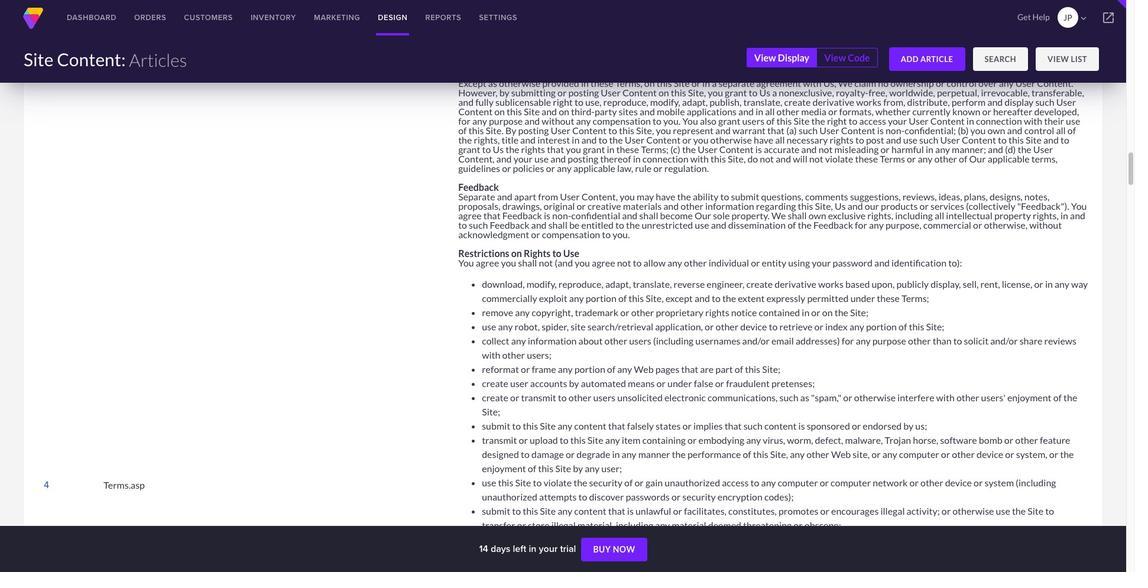 Task type: locate. For each thing, give the bounding box(es) containing it.
feedback separate and apart from user content, you may have the ability to submit questions, comments suggestions, reviews, ideas, plans, designs, notes, proposals, drawings, original or creative materials and other information regarding this site, us and our products or services (collectively "feedback"). you agree that feedback is non-confidential and shall become our sole property. we shall own exclusive rights, including all intellectual property rights, in and to such feedback and shall be entitled to the unrestricted use and dissemination of the feedback for any purpose, commercial or otherwise, without acknowledgment or compensation to you.
[[458, 182, 1087, 240]]

site up mobile
[[674, 78, 690, 89]]

user up the viruses,
[[482, 9, 502, 20]]

translate, inside download, modify, reproduce, adapt, translate, reverse engineer, create derivative works based upon, publicly display, sell, rent, license, or in any way commercially exploit any portion of this site, except and to the extent expressly permitted under these terms; remove any copyright, trademark or other proprietary rights notice contained in or on the site; use any robot, spider, site search/retrieval application, or other device to retrieve or index any portion of this site; collect any information about other users (including usernames and/or email addresses) for any purpose other than to solicit and/or share reviews with other users; reformat or frame any portion of any web pages that are part of this site; create user accounts by automated means or under false or fraudulent pretenses; create or transmit to other users unsolicited electronic communications, such as "spam," or otherwise interfere with other users' enjoyment of the site; submit to this site any content that falsely states or implies that such content is sponsored or endorsed by us; transmit or upload to this site any item containing or embodying any virus, worm, defect, malware, trojan horse, software bomb or other feature designed to damage or degrade in any manner the performance of this site, any other web site, or any computer or other device or system, or the enjoyment of this site by any user; use this site to violate the security of or gain unauthorized access to any computer or computer network or other device or system (including unauthorized attempts to discover passwords or security encryption codes); submit to this site any content that is unlawful or facilitates, constitutes, promotes or encourages illegal activity; or otherwise use the site to transfer or store illegal material, including any material deemed threatening or obscene; copy or store any user content offered on this site other than for your personal, non-commercial use; take any action that imposes, or may impose, in our sole discretion, an unreasonable or disproportionately large data or traffic load on this site or the it infrastructure used to operate and make this site available; or
[[633, 279, 672, 290]]

other inside feedback separate and apart from user content, you may have the ability to submit questions, comments suggestions, reviews, ideas, plans, designs, notes, proposals, drawings, original or creative materials and other information regarding this site, us and our products or services (collectively "feedback"). you agree that feedback is non-confidential and shall become our sole property. we shall own exclusive rights, including all intellectual property rights, in and to such feedback and shall be entitled to the unrestricted use and dissemination of the feedback for any purpose, commercial or otherwise, without acknowledgment or compensation to you.
[[681, 201, 703, 212]]

submit up designed
[[482, 420, 510, 432]]

data inside download, modify, reproduce, adapt, translate, reverse engineer, create derivative works based upon, publicly display, sell, rent, license, or in any way commercially exploit any portion of this site, except and to the extent expressly permitted under these terms; remove any copyright, trademark or other proprietary rights notice contained in or on the site; use any robot, spider, site search/retrieval application, or other device to retrieve or index any portion of this site; collect any information about other users (including usernames and/or email addresses) for any purpose other than to solicit and/or share reviews with other users; reformat or frame any portion of any web pages that are part of this site; create user accounts by automated means or under false or fraudulent pretenses; create or transmit to other users unsolicited electronic communications, such as "spam," or otherwise interfere with other users' enjoyment of the site; submit to this site any content that falsely states or implies that such content is sponsored or endorsed by us; transmit or upload to this site any item containing or embodying any virus, worm, defect, malware, trojan horse, software bomb or other feature designed to damage or degrade in any manner the performance of this site, any other web site, or any computer or other device or system, or the enjoyment of this site by any user; use this site to violate the security of or gain unauthorized access to any computer or computer network or other device or system (including unauthorized attempts to discover passwords or security encryption codes); submit to this site any content that is unlawful or facilitates, constitutes, promotes or encourages illegal activity; or otherwise use the site to transfer or store illegal material, including any material deemed threatening or obscene; copy or store any user content offered on this site other than for your personal, non-commercial use; take any action that imposes, or may impose, in our sole discretion, an unreasonable or disproportionately large data or traffic load on this site or the it infrastructure used to operate and make this site available; or
[[938, 548, 956, 559]]

our inside feedback separate and apart from user content, you may have the ability to submit questions, comments suggestions, reviews, ideas, plans, designs, notes, proposals, drawings, original or creative materials and other information regarding this site, us and our products or services (collectively "feedback"). you agree that feedback is non-confidential and shall become our sole property. we shall own exclusive rights, including all intellectual property rights, in and to such feedback and shall be entitled to the unrestricted use and dissemination of the feedback for any purpose, commercial or otherwise, without acknowledgment or compensation to you.
[[695, 210, 711, 221]]

have
[[754, 134, 773, 146], [656, 191, 675, 202]]

these up use,
[[591, 78, 613, 89]]

2 vertical spatial device
[[945, 477, 972, 488]]

1 horizontal spatial device
[[945, 477, 972, 488]]

1 horizontal spatial our
[[969, 153, 986, 164]]

email
[[771, 335, 794, 347]]

in right property
[[1061, 210, 1068, 221]]

applicable left terms,
[[988, 153, 1030, 164]]

information inside download, modify, reproduce, adapt, translate, reverse engineer, create derivative works based upon, publicly display, sell, rent, license, or in any way commercially exploit any portion of this site, except and to the extent expressly permitted under these terms; remove any copyright, trademark or other proprietary rights notice contained in or on the site; use any robot, spider, site search/retrieval application, or other device to retrieve or index any portion of this site; collect any information about other users (including usernames and/or email addresses) for any purpose other than to solicit and/or share reviews with other users; reformat or frame any portion of any web pages that are part of this site; create user accounts by automated means or under false or fraudulent pretenses; create or transmit to other users unsolicited electronic communications, such as "spam," or otherwise interfere with other users' enjoyment of the site; submit to this site any content that falsely states or implies that such content is sponsored or endorsed by us; transmit or upload to this site any item containing or embodying any virus, worm, defect, malware, trojan horse, software bomb or other feature designed to damage or degrade in any manner the performance of this site, any other web site, or any computer or other device or system, or the enjoyment of this site by any user; use this site to violate the security of or gain unauthorized access to any computer or computer network or other device or system (including unauthorized attempts to discover passwords or security encryption codes); submit to this site any content that is unlawful or facilitates, constitutes, promotes or encourages illegal activity; or otherwise use the site to transfer or store illegal material, including any material deemed threatening or obscene; copy or store any user content offered on this site other than for your personal, non-commercial use; take any action that imposes, or may impose, in our sole discretion, an unreasonable or disproportionately large data or traffic load on this site or the it infrastructure used to operate and make this site available; or
[[528, 335, 577, 347]]

1 vertical spatial our
[[695, 210, 711, 221]]

disproportionately
[[836, 548, 914, 559]]

agree up download,
[[476, 257, 499, 268]]

your up destructive
[[816, 23, 835, 34]]

by right fully
[[499, 87, 509, 98]]

sites
[[619, 106, 638, 117]]

and down third-
[[581, 134, 597, 146]]

misrepresents
[[755, 23, 814, 34]]

you. down confidential
[[613, 229, 630, 240]]

violate inside rights in user content except as otherwise provided in these terms, on this site or in a separate agreement with us, we claim no ownership or control over any user content. however, by submitting or posting user content on this site, you grant to us a nonexclusive, royalty-free, worldwide, perpetual, irrevocable, transferable, and fully sublicensable right to use, reproduce, modify, adapt, publish, translate, create derivative works from, distribute, perform and display such user content on this site and on third-party sites and mobile applications and in all other media or formats, whether currently known or hereafter developed, for any purpose and without any compensation to you. you also grant users of this site the right to access your user content in connection with their use of this site. by posting user content to this site, you represent and warrant that (a) such user content is non-confidential; (b) you own and control all of the rights, title and interest in and to the user content or you otherwise have all necessary rights to post and use such user content to this site and to grant to us the rights that you grant in these terms; (c) the user content is accurate and not misleading or harmful in any manner; and (d) the user content, and your use and posting thereof in connection with this site, do not and will not violate these terms or any other of our applicable terms, guidelines or policies or any applicable law, rule or regulation.
[[825, 153, 853, 164]]

1 vertical spatial information
[[528, 335, 577, 347]]

such down communications,
[[743, 420, 763, 432]]

terms; down publicly
[[901, 293, 929, 304]]

0 vertical spatial we
[[838, 78, 853, 89]]

may inside feedback separate and apart from user content, you may have the ability to submit questions, comments suggestions, reviews, ideas, plans, designs, notes, proposals, drawings, original or creative materials and other information regarding this site, us and our products or services (collectively "feedback"). you agree that feedback is non-confidential and shall become our sole property. we shall own exclusive rights, including all intellectual property rights, in and to such feedback and shall be entitled to the unrestricted use and dissemination of the feedback for any purpose, commercial or otherwise, without acknowledgment or compensation to you.
[[637, 191, 654, 202]]

you down law,
[[620, 191, 635, 202]]

1 vertical spatial commercial
[[831, 534, 879, 545]]

these down post
[[855, 153, 878, 164]]

retrieve
[[779, 321, 812, 332]]

0 horizontal spatial (including
[[653, 335, 694, 347]]

data
[[646, 37, 665, 49], [938, 548, 956, 559]]

1 horizontal spatial adapt,
[[682, 96, 708, 108]]

1 vertical spatial transmit
[[482, 435, 517, 446]]

proprietary inside user content that may infringe any patent, trademark, trade secret, copyright or other intellectual or proprietary right of any party; user content that impersonates any person or entity or otherwise misrepresents your affiliation with a person or entity; and viruses, malware of any kind, corrupted data or other harmful, disruptive or destructive files or code.
[[896, 9, 944, 20]]

purpose inside download, modify, reproduce, adapt, translate, reverse engineer, create derivative works based upon, publicly display, sell, rent, license, or in any way commercially exploit any portion of this site, except and to the extent expressly permitted under these terms; remove any copyright, trademark or other proprietary rights notice contained in or on the site; use any robot, spider, site search/retrieval application, or other device to retrieve or index any portion of this site; collect any information about other users (including usernames and/or email addresses) for any purpose other than to solicit and/or share reviews with other users; reformat or frame any portion of any web pages that are part of this site; create user accounts by automated means or under false or fraudulent pretenses; create or transmit to other users unsolicited electronic communications, such as "spam," or otherwise interfere with other users' enjoyment of the site; submit to this site any content that falsely states or implies that such content is sponsored or endorsed by us; transmit or upload to this site any item containing or embodying any virus, worm, defect, malware, trojan horse, software bomb or other feature designed to damage or degrade in any manner the performance of this site, any other web site, or any computer or other device or system, or the enjoyment of this site by any user; use this site to violate the security of or gain unauthorized access to any computer or computer network or other device or system (including unauthorized attempts to discover passwords or security encryption codes); submit to this site any content that is unlawful or facilitates, constitutes, promotes or encourages illegal activity; or otherwise use the site to transfer or store illegal material, including any material deemed threatening or obscene; copy or store any user content offered on this site other than for your personal, non-commercial use; take any action that imposes, or may impose, in our sole discretion, an unreasonable or disproportionately large data or traffic load on this site or the it infrastructure used to operate and make this site available; or
[[872, 335, 906, 347]]

enjoyment
[[1007, 392, 1051, 403], [482, 463, 526, 474]]

0 horizontal spatial right
[[553, 96, 573, 108]]

rights,
[[474, 134, 500, 146], [867, 210, 893, 221], [1033, 210, 1059, 221]]

have up do in the top of the page
[[754, 134, 773, 146]]

0 horizontal spatial information
[[528, 335, 577, 347]]

1 vertical spatial connection
[[642, 153, 688, 164]]

and down "title"
[[496, 153, 512, 164]]

sell,
[[963, 279, 979, 290]]

1 horizontal spatial as
[[800, 392, 809, 403]]

of down damage
[[528, 463, 536, 474]]

posting left thereof
[[568, 153, 598, 164]]

users inside rights in user content except as otherwise provided in these terms, on this site or in a separate agreement with us, we claim no ownership or control over any user content. however, by submitting or posting user content on this site, you grant to us a nonexclusive, royalty-free, worldwide, perpetual, irrevocable, transferable, and fully sublicensable right to use, reproduce, modify, adapt, publish, translate, create derivative works from, distribute, perform and display such user content on this site and on third-party sites and mobile applications and in all other media or formats, whether currently known or hereafter developed, for any purpose and without any compensation to you. you also grant users of this site the right to access your user content in connection with their use of this site. by posting user content to this site, you represent and warrant that (a) such user content is non-confidential; (b) you own and control all of the rights, title and interest in and to the user content or you otherwise have all necessary rights to post and use such user content to this site and to grant to us the rights that you grant in these terms; (c) the user content is accurate and not misleading or harmful in any manner; and (d) the user content, and your use and posting thereof in connection with this site, do not and will not violate these terms or any other of our applicable terms, guidelines or policies or any applicable law, rule or regulation.
[[742, 115, 764, 127]]

0 horizontal spatial works
[[818, 279, 844, 290]]

encourages
[[831, 506, 879, 517]]

this inside feedback separate and apart from user content, you may have the ability to submit questions, comments suggestions, reviews, ideas, plans, designs, notes, proposals, drawings, original or creative materials and other information regarding this site, us and our products or services (collectively "feedback"). you agree that feedback is non-confidential and shall become our sole property. we shall own exclusive rights, including all intellectual property rights, in and to such feedback and shall be entitled to the unrestricted use and dissemination of the feedback for any purpose, commercial or otherwise, without acknowledgment or compensation to you.
[[798, 201, 813, 212]]

on right load
[[1016, 548, 1026, 559]]

and down the over
[[987, 96, 1003, 108]]

1 vertical spatial terms;
[[901, 293, 929, 304]]

1 horizontal spatial purpose
[[872, 335, 906, 347]]

site left available; at the right of page
[[677, 562, 692, 572]]

our left (d)
[[969, 153, 986, 164]]

0 horizontal spatial data
[[646, 37, 665, 49]]

interfere
[[897, 392, 934, 403]]

web down defect,
[[831, 449, 851, 460]]

0 horizontal spatial illegal
[[551, 520, 576, 531]]

rights inside rights in user content except as otherwise provided in these terms, on this site or in a separate agreement with us, we claim no ownership or control over any user content. however, by submitting or posting user content on this site, you grant to us a nonexclusive, royalty-free, worldwide, perpetual, irrevocable, transferable, and fully sublicensable right to use, reproduce, modify, adapt, publish, translate, create derivative works from, distribute, perform and display such user content on this site and on third-party sites and mobile applications and in all other media or formats, whether currently known or hereafter developed, for any purpose and without any compensation to you. you also grant users of this site the right to access your user content in connection with their use of this site. by posting user content to this site, you represent and warrant that (a) such user content is non-confidential; (b) you own and control all of the rights, title and interest in and to the user content or you otherwise have all necessary rights to post and use such user content to this site and to grant to us the rights that you grant in these terms; (c) the user content is accurate and not misleading or harmful in any manner; and (d) the user content, and your use and posting thereof in connection with this site, do not and will not violate these terms or any other of our applicable terms, guidelines or policies or any applicable law, rule or regulation.
[[458, 68, 485, 79]]

other down automated
[[569, 392, 591, 403]]

your up an
[[751, 534, 770, 545]]

use right become on the right
[[695, 219, 709, 231]]

content.
[[1037, 78, 1073, 89]]

adapt, inside rights in user content except as otherwise provided in these terms, on this site or in a separate agreement with us, we claim no ownership or control over any user content. however, by submitting or posting user content on this site, you grant to us a nonexclusive, royalty-free, worldwide, perpetual, irrevocable, transferable, and fully sublicensable right to use, reproduce, modify, adapt, publish, translate, create derivative works from, distribute, perform and display such user content on this site and on third-party sites and mobile applications and in all other media or formats, whether currently known or hereafter developed, for any purpose and without any compensation to you. you also grant users of this site the right to access your user content in connection with their use of this site. by posting user content to this site, you represent and warrant that (a) such user content is non-confidential; (b) you own and control all of the rights, title and interest in and to the user content or you otherwise have all necessary rights to post and use such user content to this site and to grant to us the rights that you grant in these terms; (c) the user content is accurate and not misleading or harmful in any manner; and (d) the user content, and your use and posting thereof in connection with this site, do not and will not violate these terms or any other of our applicable terms, guidelines or policies or any applicable law, rule or regulation.
[[682, 96, 708, 108]]

1 vertical spatial us
[[493, 144, 504, 155]]

1 horizontal spatial proprietary
[[896, 9, 944, 20]]

2 horizontal spatial right
[[946, 9, 966, 20]]

modify,
[[650, 96, 680, 108], [527, 279, 557, 290]]

is
[[877, 125, 884, 136], [755, 144, 762, 155], [544, 210, 550, 221], [798, 420, 805, 432], [627, 506, 634, 517]]

works inside download, modify, reproduce, adapt, translate, reverse engineer, create derivative works based upon, publicly display, sell, rent, license, or in any way commercially exploit any portion of this site, except and to the extent expressly permitted under these terms; remove any copyright, trademark or other proprietary rights notice contained in or on the site; use any robot, spider, site search/retrieval application, or other device to retrieve or index any portion of this site; collect any information about other users (including usernames and/or email addresses) for any purpose other than to solicit and/or share reviews with other users; reformat or frame any portion of any web pages that are part of this site; create user accounts by automated means or under false or fraudulent pretenses; create or transmit to other users unsolicited electronic communications, such as "spam," or otherwise interfere with other users' enjoyment of the site; submit to this site any content that falsely states or implies that such content is sponsored or endorsed by us; transmit or upload to this site any item containing or embodying any virus, worm, defect, malware, trojan horse, software bomb or other feature designed to damage or degrade in any manner the performance of this site, any other web site, or any computer or other device or system, or the enjoyment of this site by any user; use this site to violate the security of or gain unauthorized access to any computer or computer network or other device or system (including unauthorized attempts to discover passwords or security encryption codes); submit to this site any content that is unlawful or facilitates, constitutes, promotes or encourages illegal activity; or otherwise use the site to transfer or store illegal material, including any material deemed threatening or obscene; copy or store any user content offered on this site other than for your personal, non-commercial use; take any action that imposes, or may impose, in our sole discretion, an unreasonable or disproportionately large data or traffic load on this site or the it infrastructure used to operate and make this site available; or
[[818, 279, 844, 290]]

feature
[[1040, 435, 1070, 446]]

view inside "link"
[[754, 52, 776, 63]]

2 vertical spatial users
[[593, 392, 615, 403]]

(c)
[[670, 144, 680, 155]]

a up add
[[898, 23, 903, 34]]

user down settings on the top left
[[482, 23, 502, 34]]

customers
[[184, 12, 233, 23]]

with
[[878, 23, 897, 34], [803, 78, 821, 89], [1024, 115, 1042, 127], [690, 153, 709, 164], [482, 349, 500, 361], [936, 392, 955, 403]]

compensation inside rights in user content except as otherwise provided in these terms, on this site or in a separate agreement with us, we claim no ownership or control over any user content. however, by submitting or posting user content on this site, you grant to us a nonexclusive, royalty-free, worldwide, perpetual, irrevocable, transferable, and fully sublicensable right to use, reproduce, modify, adapt, publish, translate, create derivative works from, distribute, perform and display such user content on this site and on third-party sites and mobile applications and in all other media or formats, whether currently known or hereafter developed, for any purpose and without any compensation to you. you also grant users of this site the right to access your user content in connection with their use of this site. by posting user content to this site, you represent and warrant that (a) such user content is non-confidential; (b) you own and control all of the rights, title and interest in and to the user content or you otherwise have all necessary rights to post and use such user content to this site and to grant to us the rights that you grant in these terms; (c) the user content is accurate and not misleading or harmful in any manner; and (d) the user content, and your use and posting thereof in connection with this site, do not and will not violate these terms or any other of our applicable terms, guidelines or policies or any applicable law, rule or regulation.
[[593, 115, 651, 127]]

1 horizontal spatial connection
[[976, 115, 1022, 127]]

content inside download, modify, reproduce, adapt, translate, reverse engineer, create derivative works based upon, publicly display, sell, rent, license, or in any way commercially exploit any portion of this site, except and to the extent expressly permitted under these terms; remove any copyright, trademark or other proprietary rights notice contained in or on the site; use any robot, spider, site search/retrieval application, or other device to retrieve or index any portion of this site; collect any information about other users (including usernames and/or email addresses) for any purpose other than to solicit and/or share reviews with other users; reformat or frame any portion of any web pages that are part of this site; create user accounts by automated means or under false or fraudulent pretenses; create or transmit to other users unsolicited electronic communications, such as "spam," or otherwise interfere with other users' enjoyment of the site; submit to this site any content that falsely states or implies that such content is sponsored or endorsed by us; transmit or upload to this site any item containing or embodying any virus, worm, defect, malware, trojan horse, software bomb or other feature designed to damage or degrade in any manner the performance of this site, any other web site, or any computer or other device or system, or the enjoyment of this site by any user; use this site to violate the security of or gain unauthorized access to any computer or computer network or other device or system (including unauthorized attempts to discover passwords or security encryption codes); submit to this site any content that is unlawful or facilitates, constitutes, promotes or encourages illegal activity; or otherwise use the site to transfer or store illegal material, including any material deemed threatening or obscene; copy or store any user content offered on this site other than for your personal, non-commercial use; take any action that imposes, or may impose, in our sole discretion, an unreasonable or disproportionately large data or traffic load on this site or the it infrastructure used to operate and make this site available; or
[[576, 534, 610, 545]]

intellectual inside user content that may infringe any patent, trademark, trade secret, copyright or other intellectual or proprietary right of any party; user content that impersonates any person or entity or otherwise misrepresents your affiliation with a person or entity; and viruses, malware of any kind, corrupted data or other harmful, disruptive or destructive files or code.
[[837, 9, 883, 20]]

files
[[842, 37, 859, 49]]

represent
[[673, 125, 714, 136]]

entity down trademark,
[[674, 23, 699, 34]]

in up publish,
[[702, 78, 710, 89]]

you inside feedback separate and apart from user content, you may have the ability to submit questions, comments suggestions, reviews, ideas, plans, designs, notes, proposals, drawings, original or creative materials and other information regarding this site, us and our products or services (collectively "feedback"). you agree that feedback is non-confidential and shall become our sole property. we shall own exclusive rights, including all intellectual property rights, in and to such feedback and shall be entitled to the unrestricted use and dissemination of the feedback for any purpose, commercial or otherwise, without acknowledgment or compensation to you.
[[620, 191, 635, 202]]

0 vertical spatial proprietary
[[896, 9, 944, 20]]

0 vertical spatial illegal
[[880, 506, 905, 517]]

imposes,
[[565, 548, 601, 559]]

in
[[487, 68, 495, 79], [581, 78, 589, 89], [702, 78, 710, 89], [756, 106, 763, 117], [966, 115, 974, 127], [572, 134, 580, 146], [607, 144, 614, 155], [926, 144, 933, 155], [633, 153, 641, 164], [1061, 210, 1068, 221], [1045, 279, 1053, 290], [802, 307, 809, 318], [612, 449, 620, 460], [529, 542, 536, 556], [666, 548, 674, 559]]

control
[[947, 78, 977, 89], [1024, 125, 1054, 136]]

terms; inside download, modify, reproduce, adapt, translate, reverse engineer, create derivative works based upon, publicly display, sell, rent, license, or in any way commercially exploit any portion of this site, except and to the extent expressly permitted under these terms; remove any copyright, trademark or other proprietary rights notice contained in or on the site; use any robot, spider, site search/retrieval application, or other device to retrieve or index any portion of this site; collect any information about other users (including usernames and/or email addresses) for any purpose other than to solicit and/or share reviews with other users; reformat or frame any portion of any web pages that are part of this site; create user accounts by automated means or under false or fraudulent pretenses; create or transmit to other users unsolicited electronic communications, such as "spam," or otherwise interfere with other users' enjoyment of the site; submit to this site any content that falsely states or implies that such content is sponsored or endorsed by us; transmit or upload to this site any item containing or embodying any virus, worm, defect, malware, trojan horse, software bomb or other feature designed to damage or degrade in any manner the performance of this site, any other web site, or any computer or other device or system, or the enjoyment of this site by any user; use this site to violate the security of or gain unauthorized access to any computer or computer network or other device or system (including unauthorized attempts to discover passwords or security encryption codes); submit to this site any content that is unlawful or facilitates, constitutes, promotes or encourages illegal activity; or otherwise use the site to transfer or store illegal material, including any material deemed threatening or obscene; copy or store any user content offered on this site other than for your personal, non-commercial use; take any action that imposes, or may impose, in our sole discretion, an unreasonable or disproportionately large data or traffic load on this site or the it infrastructure used to operate and make this site available; or
[[901, 293, 929, 304]]

of
[[967, 9, 976, 20], [554, 37, 563, 49], [766, 115, 775, 127], [458, 125, 467, 136], [1068, 125, 1076, 136], [959, 153, 967, 164], [788, 219, 796, 231], [618, 293, 627, 304], [899, 321, 907, 332], [607, 364, 615, 375], [735, 364, 743, 375], [1053, 392, 1062, 403], [743, 449, 751, 460], [528, 463, 536, 474], [624, 477, 633, 488]]

of up automated
[[607, 364, 615, 375]]

search/retrieval
[[587, 321, 653, 332]]

0 horizontal spatial non-
[[552, 210, 571, 221]]

0 vertical spatial rights
[[458, 68, 485, 79]]

1 horizontal spatial view
[[824, 52, 846, 63]]

any inside restrictions on rights to use you agree you shall not (and you agree not to allow any other individual or entity using your password and identification to):
[[667, 257, 682, 268]]

2 person from the left
[[905, 23, 934, 34]]

device left system
[[945, 477, 972, 488]]

use down designed
[[482, 477, 496, 488]]

information up dissemination
[[705, 201, 754, 212]]

will
[[793, 153, 807, 164]]

no
[[878, 78, 889, 89]]

2 vertical spatial right
[[827, 115, 847, 127]]

2 vertical spatial us
[[835, 201, 846, 212]]

0 vertical spatial violate
[[825, 153, 853, 164]]

0 vertical spatial store
[[528, 520, 550, 531]]

derivative inside download, modify, reproduce, adapt, translate, reverse engineer, create derivative works based upon, publicly display, sell, rent, license, or in any way commercially exploit any portion of this site, except and to the extent expressly permitted under these terms; remove any copyright, trademark or other proprietary rights notice contained in or on the site; use any robot, spider, site search/retrieval application, or other device to retrieve or index any portion of this site; collect any information about other users (including usernames and/or email addresses) for any purpose other than to solicit and/or share reviews with other users; reformat or frame any portion of any web pages that are part of this site; create user accounts by automated means or under false or fraudulent pretenses; create or transmit to other users unsolicited electronic communications, such as "spam," or otherwise interfere with other users' enjoyment of the site; submit to this site any content that falsely states or implies that such content is sponsored or endorsed by us; transmit or upload to this site any item containing or embodying any virus, worm, defect, malware, trojan horse, software bomb or other feature designed to damage or degrade in any manner the performance of this site, any other web site, or any computer or other device or system, or the enjoyment of this site by any user; use this site to violate the security of or gain unauthorized access to any computer or computer network or other device or system (including unauthorized attempts to discover passwords or security encryption codes); submit to this site any content that is unlawful or facilitates, constitutes, promotes or encourages illegal activity; or otherwise use the site to transfer or store illegal material, including any material deemed threatening or obscene; copy or store any user content offered on this site other than for your personal, non-commercial use; take any action that imposes, or may impose, in our sole discretion, an unreasonable or disproportionately large data or traffic load on this site or the it infrastructure used to operate and make this site available; or
[[775, 279, 816, 290]]

buy now
[[593, 545, 635, 555]]

information
[[705, 201, 754, 212], [528, 335, 577, 347]]

0 horizontal spatial modify,
[[527, 279, 557, 290]]

view code
[[824, 52, 870, 63]]

copyright,
[[532, 307, 573, 318]]

derivative up expressly
[[775, 279, 816, 290]]

submit inside feedback separate and apart from user content, you may have the ability to submit questions, comments suggestions, reviews, ideas, plans, designs, notes, proposals, drawings, original or creative materials and other information regarding this site, us and our products or services (collectively "feedback"). you agree that feedback is non-confidential and shall become our sole property. we shall own exclusive rights, including all intellectual property rights, in and to such feedback and shall be entitled to the unrestricted use and dissemination of the feedback for any purpose, commercial or otherwise, without acknowledgment or compensation to you.
[[731, 191, 759, 202]]

0 vertical spatial sole
[[713, 210, 730, 221]]

content, inside feedback separate and apart from user content, you may have the ability to submit questions, comments suggestions, reviews, ideas, plans, designs, notes, proposals, drawings, original or creative materials and other information regarding this site, us and our products or services (collectively "feedback"). you agree that feedback is non-confidential and shall become our sole property. we shall own exclusive rights, including all intellectual property rights, in and to such feedback and shall be entitled to the unrestricted use and dissemination of the feedback for any purpose, commercial or otherwise, without acknowledgment or compensation to you.
[[582, 191, 618, 202]]

terms; left (c)
[[641, 144, 669, 155]]

device down bomb
[[977, 449, 1003, 460]]

purpose inside rights in user content except as otherwise provided in these terms, on this site or in a separate agreement with us, we claim no ownership or control over any user content. however, by submitting or posting user content on this site, you grant to us a nonexclusive, royalty-free, worldwide, perpetual, irrevocable, transferable, and fully sublicensable right to use, reproduce, modify, adapt, publish, translate, create derivative works from, distribute, perform and display such user content on this site and on third-party sites and mobile applications and in all other media or formats, whether currently known or hereafter developed, for any purpose and without any compensation to you. you also grant users of this site the right to access your user content in connection with their use of this site. by posting user content to this site, you represent and warrant that (a) such user content is non-confidential; (b) you own and control all of the rights, title and interest in and to the user content or you otherwise have all necessary rights to post and use such user content to this site and to grant to us the rights that you grant in these terms; (c) the user content is accurate and not misleading or harmful in any manner; and (d) the user content, and your use and posting thereof in connection with this site, do not and will not violate these terms or any other of our applicable terms, guidelines or policies or any applicable law, rule or regulation.
[[489, 115, 523, 127]]

action
[[518, 548, 544, 559]]

1 horizontal spatial right
[[827, 115, 847, 127]]

commercial inside download, modify, reproduce, adapt, translate, reverse engineer, create derivative works based upon, publicly display, sell, rent, license, or in any way commercially exploit any portion of this site, except and to the extent expressly permitted under these terms; remove any copyright, trademark or other proprietary rights notice contained in or on the site; use any robot, spider, site search/retrieval application, or other device to retrieve or index any portion of this site; collect any information about other users (including usernames and/or email addresses) for any purpose other than to solicit and/or share reviews with other users; reformat or frame any portion of any web pages that are part of this site; create user accounts by automated means or under false or fraudulent pretenses; create or transmit to other users unsolicited electronic communications, such as "spam," or otherwise interfere with other users' enjoyment of the site; submit to this site any content that falsely states or implies that such content is sponsored or endorsed by us; transmit or upload to this site any item containing or embodying any virus, worm, defect, malware, trojan horse, software bomb or other feature designed to damage or degrade in any manner the performance of this site, any other web site, or any computer or other device or system, or the enjoyment of this site by any user; use this site to violate the security of or gain unauthorized access to any computer or computer network or other device or system (including unauthorized attempts to discover passwords or security encryption codes); submit to this site any content that is unlawful or facilitates, constitutes, promotes or encourages illegal activity; or otherwise use the site to transfer or store illegal material, including any material deemed threatening or obscene; copy or store any user content offered on this site other than for your personal, non-commercial use; take any action that imposes, or may impose, in our sole discretion, an unreasonable or disproportionately large data or traffic load on this site or the it infrastructure used to operate and make this site available; or
[[831, 534, 879, 545]]

use
[[563, 248, 579, 259]]

transmit up designed
[[482, 435, 517, 446]]

other inside restrictions on rights to use you agree you shall not (and you agree not to allow any other individual or entity using your password and identification to):
[[684, 257, 707, 268]]

user down content.
[[1056, 96, 1076, 108]]

in down the 'confidential;'
[[926, 144, 933, 155]]

violate down necessary
[[825, 153, 853, 164]]

(including
[[653, 335, 694, 347], [1016, 477, 1056, 488]]

user up imposes,
[[554, 534, 574, 545]]

2 horizontal spatial non-
[[886, 125, 905, 136]]

your inside restrictions on rights to use you agree you shall not (and you agree not to allow any other individual or entity using your password and identification to):
[[812, 257, 831, 268]]

1 and/or from the left
[[742, 335, 770, 347]]

as inside download, modify, reproduce, adapt, translate, reverse engineer, create derivative works based upon, publicly display, sell, rent, license, or in any way commercially exploit any portion of this site, except and to the extent expressly permitted under these terms; remove any copyright, trademark or other proprietary rights notice contained in or on the site; use any robot, spider, site search/retrieval application, or other device to retrieve or index any portion of this site; collect any information about other users (including usernames and/or email addresses) for any purpose other than to solicit and/or share reviews with other users; reformat or frame any portion of any web pages that are part of this site; create user accounts by automated means or under false or fraudulent pretenses; create or transmit to other users unsolicited electronic communications, such as "spam," or otherwise interfere with other users' enjoyment of the site; submit to this site any content that falsely states or implies that such content is sponsored or endorsed by us; transmit or upload to this site any item containing or embodying any virus, worm, defect, malware, trojan horse, software bomb or other feature designed to damage or degrade in any manner the performance of this site, any other web site, or any computer or other device or system, or the enjoyment of this site by any user; use this site to violate the security of or gain unauthorized access to any computer or computer network or other device or system (including unauthorized attempts to discover passwords or security encryption codes); submit to this site any content that is unlawful or facilitates, constitutes, promotes or encourages illegal activity; or otherwise use the site to transfer or store illegal material, including any material deemed threatening or obscene; copy or store any user content offered on this site other than for your personal, non-commercial use; take any action that imposes, or may impose, in our sole discretion, an unreasonable or disproportionately large data or traffic load on this site or the it infrastructure used to operate and make this site available; or
[[800, 392, 809, 403]]

materials
[[623, 201, 662, 212]]

settings
[[479, 12, 517, 23]]

right
[[946, 9, 966, 20], [553, 96, 573, 108], [827, 115, 847, 127]]

own inside rights in user content except as otherwise provided in these terms, on this site or in a separate agreement with us, we claim no ownership or control over any user content. however, by submitting or posting user content on this site, you grant to us a nonexclusive, royalty-free, worldwide, perpetual, irrevocable, transferable, and fully sublicensable right to use, reproduce, modify, adapt, publish, translate, create derivative works from, distribute, perform and display such user content on this site and on third-party sites and mobile applications and in all other media or formats, whether currently known or hereafter developed, for any purpose and without any compensation to you. you also grant users of this site the right to access your user content in connection with their use of this site. by posting user content to this site, you represent and warrant that (a) such user content is non-confidential; (b) you own and control all of the rights, title and interest in and to the user content or you otherwise have all necessary rights to post and use such user content to this site and to grant to us the rights that you grant in these terms; (c) the user content is accurate and not misleading or harmful in any manner; and (d) the user content, and your use and posting thereof in connection with this site, do not and will not violate these terms or any other of our applicable terms, guidelines or policies or any applicable law, rule or regulation.
[[988, 125, 1005, 136]]

0 vertical spatial as
[[488, 78, 497, 89]]

our down material
[[675, 548, 690, 559]]

permitted
[[807, 293, 849, 304]]

and left products
[[848, 201, 863, 212]]

0 vertical spatial information
[[705, 201, 754, 212]]

other left users'
[[956, 392, 979, 403]]

all inside feedback separate and apart from user content, you may have the ability to submit questions, comments suggestions, reviews, ideas, plans, designs, notes, proposals, drawings, original or creative materials and other information regarding this site, us and our products or services (collectively "feedback"). you agree that feedback is non-confidential and shall become our sole property. we shall own exclusive rights, including all intellectual property rights, in and to such feedback and shall be entitled to the unrestricted use and dissemination of the feedback for any purpose, commercial or otherwise, without acknowledgment or compensation to you.
[[935, 210, 944, 221]]

upon,
[[872, 279, 895, 290]]

sole up available; at the right of page
[[692, 548, 708, 559]]

1 vertical spatial own
[[809, 210, 826, 221]]

0 horizontal spatial access
[[722, 477, 749, 488]]

0 horizontal spatial may
[[559, 9, 576, 20]]

1 horizontal spatial intellectual
[[946, 210, 992, 221]]

0 horizontal spatial we
[[771, 210, 786, 221]]

get help
[[1017, 12, 1050, 22]]

2 horizontal spatial view
[[1048, 54, 1069, 64]]

in right left
[[529, 542, 536, 556]]

including inside download, modify, reproduce, adapt, translate, reverse engineer, create derivative works based upon, publicly display, sell, rent, license, or in any way commercially exploit any portion of this site, except and to the extent expressly permitted under these terms; remove any copyright, trademark or other proprietary rights notice contained in or on the site; use any robot, spider, site search/retrieval application, or other device to retrieve or index any portion of this site; collect any information about other users (including usernames and/or email addresses) for any purpose other than to solicit and/or share reviews with other users; reformat or frame any portion of any web pages that are part of this site; create user accounts by automated means or under false or fraudulent pretenses; create or transmit to other users unsolicited electronic communications, such as "spam," or otherwise interfere with other users' enjoyment of the site; submit to this site any content that falsely states or implies that such content is sponsored or endorsed by us; transmit or upload to this site any item containing or embodying any virus, worm, defect, malware, trojan horse, software bomb or other feature designed to damage or degrade in any manner the performance of this site, any other web site, or any computer or other device or system, or the enjoyment of this site by any user; use this site to violate the security of or gain unauthorized access to any computer or computer network or other device or system (including unauthorized attempts to discover passwords or security encryption codes); submit to this site any content that is unlawful or facilitates, constitutes, promotes or encourages illegal activity; or otherwise use the site to transfer or store illegal material, including any material deemed threatening or obscene; copy or store any user content offered on this site other than for your personal, non-commercial use; take any action that imposes, or may impose, in our sole discretion, an unreasonable or disproportionately large data or traffic load on this site or the it infrastructure used to operate and make this site available; or
[[616, 520, 653, 531]]

display
[[1005, 96, 1034, 108]]

by inside rights in user content except as otherwise provided in these terms, on this site or in a separate agreement with us, we claim no ownership or control over any user content. however, by submitting or posting user content on this site, you grant to us a nonexclusive, royalty-free, worldwide, perpetual, irrevocable, transferable, and fully sublicensable right to use, reproduce, modify, adapt, publish, translate, create derivative works from, distribute, perform and display such user content on this site and on third-party sites and mobile applications and in all other media or formats, whether currently known or hereafter developed, for any purpose and without any compensation to you. you also grant users of this site the right to access your user content in connection with their use of this site. by posting user content to this site, you represent and warrant that (a) such user content is non-confidential; (b) you own and control all of the rights, title and interest in and to the user content or you otherwise have all necessary rights to post and use such user content to this site and to grant to us the rights that you grant in these terms; (c) the user content is accurate and not misleading or harmful in any manner; and (d) the user content, and your use and posting thereof in connection with this site, do not and will not violate these terms or any other of our applicable terms, guidelines or policies or any applicable law, rule or regulation.
[[499, 87, 509, 98]]

0 horizontal spatial us
[[493, 144, 504, 155]]

with inside user content that may infringe any patent, trademark, trade secret, copyright or other intellectual or proprietary right of any party; user content that impersonates any person or entity or otherwise misrepresents your affiliation with a person or entity; and viruses, malware of any kind, corrupted data or other harmful, disruptive or destructive files or code.
[[878, 23, 897, 34]]

0 horizontal spatial terms;
[[641, 144, 669, 155]]

1 vertical spatial entity
[[762, 257, 786, 268]]

states
[[656, 420, 681, 432]]

pretenses;
[[771, 378, 815, 389]]

2 horizontal spatial us
[[835, 201, 846, 212]]

device down notice
[[740, 321, 767, 332]]

dashboard
[[67, 12, 116, 23]]

virus,
[[763, 435, 785, 446]]

rights
[[458, 68, 485, 79], [524, 248, 551, 259]]

agree inside feedback separate and apart from user content, you may have the ability to submit questions, comments suggestions, reviews, ideas, plans, designs, notes, proposals, drawings, original or creative materials and other information regarding this site, us and our products or services (collectively "feedback"). you agree that feedback is non-confidential and shall become our sole property. we shall own exclusive rights, including all intellectual property rights, in and to such feedback and shall be entitled to the unrestricted use and dissemination of the feedback for any purpose, commercial or otherwise, without acknowledgment or compensation to you.
[[458, 210, 482, 221]]

entity inside user content that may infringe any patent, trademark, trade secret, copyright or other intellectual or proprietary right of any party; user content that impersonates any person or entity or otherwise misrepresents your affiliation with a person or entity; and viruses, malware of any kind, corrupted data or other harmful, disruptive or destructive files or code.
[[674, 23, 699, 34]]

use down interest
[[534, 153, 549, 164]]

computer up "codes);"
[[778, 477, 818, 488]]

intellectual
[[837, 9, 883, 20], [946, 210, 992, 221]]

malware
[[517, 37, 553, 49]]

intellectual down plans,
[[946, 210, 992, 221]]

performance
[[687, 449, 741, 460]]

connection down display on the top right
[[976, 115, 1022, 127]]

separate
[[718, 78, 754, 89]]

use up 'collect'
[[482, 321, 496, 332]]

purpose down upon, on the right of page
[[872, 335, 906, 347]]

1 vertical spatial sole
[[692, 548, 708, 559]]

0 vertical spatial modify,
[[650, 96, 680, 108]]

posting right by
[[518, 125, 549, 136]]

1 horizontal spatial information
[[705, 201, 754, 212]]

1 horizontal spatial security
[[682, 491, 716, 503]]

buy
[[593, 545, 611, 555]]

content, down "site."
[[458, 153, 495, 164]]

fully
[[475, 96, 494, 108]]

translate, inside rights in user content except as otherwise provided in these terms, on this site or in a separate agreement with us, we claim no ownership or control over any user content. however, by submitting or posting user content on this site, you grant to us a nonexclusive, royalty-free, worldwide, perpetual, irrevocable, transferable, and fully sublicensable right to use, reproduce, modify, adapt, publish, translate, create derivative works from, distribute, perform and display such user content on this site and on third-party sites and mobile applications and in all other media or formats, whether currently known or hereafter developed, for any purpose and without any compensation to you. you also grant users of this site the right to access your user content in connection with their use of this site. by posting user content to this site, you represent and warrant that (a) such user content is non-confidential; (b) you own and control all of the rights, title and interest in and to the user content or you otherwise have all necessary rights to post and use such user content to this site and to grant to us the rights that you grant in these terms; (c) the user content is accurate and not misleading or harmful in any manner; and (d) the user content, and your use and posting thereof in connection with this site, do not and will not violate these terms or any other of our applicable terms, guidelines or policies or any applicable law, rule or regulation.
[[743, 96, 782, 108]]

for down "suggestions,"
[[855, 219, 867, 231]]

as
[[488, 78, 497, 89], [800, 392, 809, 403]]

1 horizontal spatial terms;
[[901, 293, 929, 304]]

access inside rights in user content except as otherwise provided in these terms, on this site or in a separate agreement with us, we claim no ownership or control over any user content. however, by submitting or posting user content on this site, you grant to us a nonexclusive, royalty-free, worldwide, perpetual, irrevocable, transferable, and fully sublicensable right to use, reproduce, modify, adapt, publish, translate, create derivative works from, distribute, perform and display such user content on this site and on third-party sites and mobile applications and in all other media or formats, whether currently known or hereafter developed, for any purpose and without any compensation to you. you also grant users of this site the right to access your user content in connection with their use of this site. by posting user content to this site, you represent and warrant that (a) such user content is non-confidential; (b) you own and control all of the rights, title and interest in and to the user content or you otherwise have all necessary rights to post and use such user content to this site and to grant to us the rights that you grant in these terms; (c) the user content is accurate and not misleading or harmful in any manner; and (d) the user content, and your use and posting thereof in connection with this site, do not and will not violate these terms or any other of our applicable terms, guidelines or policies or any applicable law, rule or regulation.
[[859, 115, 886, 127]]

may down rule
[[637, 191, 654, 202]]

article
[[920, 54, 953, 64]]

works inside rights in user content except as otherwise provided in these terms, on this site or in a separate agreement with us, we claim no ownership or control over any user content. however, by submitting or posting user content on this site, you grant to us a nonexclusive, royalty-free, worldwide, perpetual, irrevocable, transferable, and fully sublicensable right to use, reproduce, modify, adapt, publish, translate, create derivative works from, distribute, perform and display such user content on this site and on third-party sites and mobile applications and in all other media or formats, whether currently known or hereafter developed, for any purpose and without any compensation to you. you also grant users of this site the right to access your user content in connection with their use of this site. by posting user content to this site, you represent and warrant that (a) such user content is non-confidential; (b) you own and control all of the rights, title and interest in and to the user content or you otherwise have all necessary rights to post and use such user content to this site and to grant to us the rights that you grant in these terms; (c) the user content is accurate and not misleading or harmful in any manner; and (d) the user content, and your use and posting thereof in connection with this site, do not and will not violate these terms or any other of our applicable terms, guidelines or policies or any applicable law, rule or regulation.
[[856, 96, 881, 108]]

1 vertical spatial our
[[675, 548, 690, 559]]

view code link
[[816, 48, 878, 68]]

0 vertical spatial transmit
[[521, 392, 556, 403]]

with right (c)
[[690, 153, 709, 164]]

1 vertical spatial may
[[637, 191, 654, 202]]

rights left notice
[[705, 307, 729, 318]]

their
[[1044, 115, 1064, 127]]

entity;
[[946, 23, 973, 34]]

our inside download, modify, reproduce, adapt, translate, reverse engineer, create derivative works based upon, publicly display, sell, rent, license, or in any way commercially exploit any portion of this site, except and to the extent expressly permitted under these terms; remove any copyright, trademark or other proprietary rights notice contained in or on the site; use any robot, spider, site search/retrieval application, or other device to retrieve or index any portion of this site; collect any information about other users (including usernames and/or email addresses) for any purpose other than to solicit and/or share reviews with other users; reformat or frame any portion of any web pages that are part of this site; create user accounts by automated means or under false or fraudulent pretenses; create or transmit to other users unsolicited electronic communications, such as "spam," or otherwise interfere with other users' enjoyment of the site; submit to this site any content that falsely states or implies that such content is sponsored or endorsed by us; transmit or upload to this site any item containing or embodying any virus, worm, defect, malware, trojan horse, software bomb or other feature designed to damage or degrade in any manner the performance of this site, any other web site, or any computer or other device or system, or the enjoyment of this site by any user; use this site to violate the security of or gain unauthorized access to any computer or computer network or other device or system (including unauthorized attempts to discover passwords or security encryption codes); submit to this site any content that is unlawful or facilitates, constitutes, promotes or encourages illegal activity; or otherwise use the site to transfer or store illegal material, including any material deemed threatening or obscene; copy or store any user content offered on this site other than for your personal, non-commercial use; take any action that imposes, or may impose, in our sole discretion, an unreasonable or disproportionately large data or traffic load on this site or the it infrastructure used to operate and make this site available; or
[[675, 548, 690, 559]]

you down acknowledgment
[[458, 257, 474, 268]]

rights down formats,
[[830, 134, 854, 146]]

material,
[[577, 520, 614, 531]]

rent,
[[980, 279, 1000, 290]]

0 horizontal spatial content,
[[458, 153, 495, 164]]

site, right questions,
[[815, 201, 833, 212]]

any inside feedback separate and apart from user content, you may have the ability to submit questions, comments suggestions, reviews, ideas, plans, designs, notes, proposals, drawings, original or creative materials and other information regarding this site, us and our products or services (collectively "feedback"). you agree that feedback is non-confidential and shall become our sole property. we shall own exclusive rights, including all intellectual property rights, in and to such feedback and shall be entitled to the unrestricted use and dissemination of the feedback for any purpose, commercial or otherwise, without acknowledgment or compensation to you.
[[869, 219, 884, 231]]

control down developed,
[[1024, 125, 1054, 136]]

modify, inside rights in user content except as otherwise provided in these terms, on this site or in a separate agreement with us, we claim no ownership or control over any user content. however, by submitting or posting user content on this site, you grant to us a nonexclusive, royalty-free, worldwide, perpetual, irrevocable, transferable, and fully sublicensable right to use, reproduce, modify, adapt, publish, translate, create derivative works from, distribute, perform and display such user content on this site and on third-party sites and mobile applications and in all other media or formats, whether currently known or hereafter developed, for any purpose and without any compensation to you. you also grant users of this site the right to access your user content in connection with their use of this site. by posting user content to this site, you represent and warrant that (a) such user content is non-confidential; (b) you own and control all of the rights, title and interest in and to the user content or you otherwise have all necessary rights to post and use such user content to this site and to grant to us the rights that you grant in these terms; (c) the user content is accurate and not misleading or harmful in any manner; and (d) the user content, and your use and posting thereof in connection with this site, do not and will not violate these terms or any other of our applicable terms, guidelines or policies or any applicable law, rule or regulation.
[[650, 96, 680, 108]]

0 horizontal spatial and/or
[[742, 335, 770, 347]]

feedback down the drawings,
[[490, 219, 529, 231]]

threatening
[[743, 520, 792, 531]]

days
[[491, 542, 510, 556]]

access inside download, modify, reproduce, adapt, translate, reverse engineer, create derivative works based upon, publicly display, sell, rent, license, or in any way commercially exploit any portion of this site, except and to the extent expressly permitted under these terms; remove any copyright, trademark or other proprietary rights notice contained in or on the site; use any robot, spider, site search/retrieval application, or other device to retrieve or index any portion of this site; collect any information about other users (including usernames and/or email addresses) for any purpose other than to solicit and/or share reviews with other users; reformat or frame any portion of any web pages that are part of this site; create user accounts by automated means or under false or fraudulent pretenses; create or transmit to other users unsolicited electronic communications, such as "spam," or otherwise interfere with other users' enjoyment of the site; submit to this site any content that falsely states or implies that such content is sponsored or endorsed by us; transmit or upload to this site any item containing or embodying any virus, worm, defect, malware, trojan horse, software bomb or other feature designed to damage or degrade in any manner the performance of this site, any other web site, or any computer or other device or system, or the enjoyment of this site by any user; use this site to violate the security of or gain unauthorized access to any computer or computer network or other device or system (including unauthorized attempts to discover passwords or security encryption codes); submit to this site any content that is unlawful or facilitates, constitutes, promotes or encourages illegal activity; or otherwise use the site to transfer or store illegal material, including any material deemed threatening or obscene; copy or store any user content offered on this site other than for your personal, non-commercial use; take any action that imposes, or may impose, in our sole discretion, an unreasonable or disproportionately large data or traffic load on this site or the it infrastructure used to operate and make this site available; or
[[722, 477, 749, 488]]

1 vertical spatial we
[[771, 210, 786, 221]]

1 horizontal spatial rights,
[[867, 210, 893, 221]]

0 horizontal spatial person
[[633, 23, 662, 34]]

1 horizontal spatial you.
[[663, 115, 681, 127]]

reproduce, inside download, modify, reproduce, adapt, translate, reverse engineer, create derivative works based upon, publicly display, sell, rent, license, or in any way commercially exploit any portion of this site, except and to the extent expressly permitted under these terms; remove any copyright, trademark or other proprietary rights notice contained in or on the site; use any robot, spider, site search/retrieval application, or other device to retrieve or index any portion of this site; collect any information about other users (including usernames and/or email addresses) for any purpose other than to solicit and/or share reviews with other users; reformat or frame any portion of any web pages that are part of this site; create user accounts by automated means or under false or fraudulent pretenses; create or transmit to other users unsolicited electronic communications, such as "spam," or otherwise interfere with other users' enjoyment of the site; submit to this site any content that falsely states or implies that such content is sponsored or endorsed by us; transmit or upload to this site any item containing or embodying any virus, worm, defect, malware, trojan horse, software bomb or other feature designed to damage or degrade in any manner the performance of this site, any other web site, or any computer or other device or system, or the enjoyment of this site by any user; use this site to violate the security of or gain unauthorized access to any computer or computer network or other device or system (including unauthorized attempts to discover passwords or security encryption codes); submit to this site any content that is unlawful or facilitates, constitutes, promotes or encourages illegal activity; or otherwise use the site to transfer or store illegal material, including any material deemed threatening or obscene; copy or store any user content offered on this site other than for your personal, non-commercial use; take any action that imposes, or may impose, in our sole discretion, an unreasonable or disproportionately large data or traffic load on this site or the it infrastructure used to operate and make this site available; or
[[559, 279, 603, 290]]

and down applications
[[715, 125, 731, 136]]

0 vertical spatial without
[[542, 115, 574, 127]]

1 horizontal spatial enjoyment
[[1007, 392, 1051, 403]]

such inside feedback separate and apart from user content, you may have the ability to submit questions, comments suggestions, reviews, ideas, plans, designs, notes, proposals, drawings, original or creative materials and other information regarding this site, us and our products or services (collectively "feedback"). you agree that feedback is non-confidential and shall become our sole property. we shall own exclusive rights, including all intellectual property rights, in and to such feedback and shall be entitled to the unrestricted use and dissemination of the feedback for any purpose, commercial or otherwise, without acknowledgment or compensation to you.
[[469, 219, 488, 231]]

to
[[749, 87, 758, 98], [575, 96, 583, 108], [653, 115, 661, 127], [849, 115, 857, 127], [608, 125, 617, 136], [599, 134, 607, 146], [855, 134, 864, 146], [998, 134, 1007, 146], [1061, 134, 1069, 146], [482, 144, 491, 155], [720, 191, 729, 202], [458, 219, 467, 231], [615, 219, 624, 231], [602, 229, 611, 240], [552, 248, 561, 259], [633, 257, 642, 268], [712, 293, 721, 304], [769, 321, 778, 332], [953, 335, 962, 347], [558, 392, 567, 403], [512, 420, 521, 432], [560, 435, 569, 446], [521, 449, 530, 460], [533, 477, 542, 488], [751, 477, 759, 488], [578, 491, 587, 503], [512, 506, 521, 517], [1045, 506, 1054, 517], [573, 562, 582, 572]]

communications,
[[708, 392, 778, 403]]

discover
[[589, 491, 624, 503]]

user content that may infringe any patent, trademark, trade secret, copyright or other intellectual or proprietary right of any party; user content that impersonates any person or entity or otherwise misrepresents your affiliation with a person or entity; and viruses, malware of any kind, corrupted data or other harmful, disruptive or destructive files or code.
[[482, 9, 1019, 49]]

1 horizontal spatial commercial
[[923, 219, 971, 231]]

terms;
[[641, 144, 669, 155], [901, 293, 929, 304]]

shall up download,
[[518, 257, 537, 268]]

otherwise inside user content that may infringe any patent, trademark, trade secret, copyright or other intellectual or proprietary right of any party; user content that impersonates any person or entity or otherwise misrepresents your affiliation with a person or entity; and viruses, malware of any kind, corrupted data or other harmful, disruptive or destructive files or code.
[[712, 23, 753, 34]]

for inside rights in user content except as otherwise provided in these terms, on this site or in a separate agreement with us, we claim no ownership or control over any user content. however, by submitting or posting user content on this site, you grant to us a nonexclusive, royalty-free, worldwide, perpetual, irrevocable, transferable, and fully sublicensable right to use, reproduce, modify, adapt, publish, translate, create derivative works from, distribute, perform and display such user content on this site and on third-party sites and mobile applications and in all other media or formats, whether currently known or hereafter developed, for any purpose and without any compensation to you. you also grant users of this site the right to access your user content in connection with their use of this site. by posting user content to this site, you represent and warrant that (a) such user content is non-confidential; (b) you own and control all of the rights, title and interest in and to the user content or you otherwise have all necessary rights to post and use such user content to this site and to grant to us the rights that you grant in these terms; (c) the user content is accurate and not misleading or harmful in any manner; and (d) the user content, and your use and posting thereof in connection with this site, do not and will not violate these terms or any other of our applicable terms, guidelines or policies or any applicable law, rule or regulation.
[[458, 115, 471, 127]]

rights, inside rights in user content except as otherwise provided in these terms, on this site or in a separate agreement with us, we claim no ownership or control over any user content. however, by submitting or posting user content on this site, you grant to us a nonexclusive, royalty-free, worldwide, perpetual, irrevocable, transferable, and fully sublicensable right to use, reproduce, modify, adapt, publish, translate, create derivative works from, distribute, perform and display such user content on this site and on third-party sites and mobile applications and in all other media or formats, whether currently known or hereafter developed, for any purpose and without any compensation to you. you also grant users of this site the right to access your user content in connection with their use of this site. by posting user content to this site, you represent and warrant that (a) such user content is non-confidential; (b) you own and control all of the rights, title and interest in and to the user content or you otherwise have all necessary rights to post and use such user content to this site and to grant to us the rights that you grant in these terms; (c) the user content is accurate and not misleading or harmful in any manner; and (d) the user content, and your use and posting thereof in connection with this site, do not and will not violate these terms or any other of our applicable terms, guidelines or policies or any applicable law, rule or regulation.
[[474, 134, 500, 146]]

you down mobile
[[656, 125, 671, 136]]

adapt, inside download, modify, reproduce, adapt, translate, reverse engineer, create derivative works based upon, publicly display, sell, rent, license, or in any way commercially exploit any portion of this site, except and to the extent expressly permitted under these terms; remove any copyright, trademark or other proprietary rights notice contained in or on the site; use any robot, spider, site search/retrieval application, or other device to retrieve or index any portion of this site; collect any information about other users (including usernames and/or email addresses) for any purpose other than to solicit and/or share reviews with other users; reformat or frame any portion of any web pages that are part of this site; create user accounts by automated means or under false or fraudulent pretenses; create or transmit to other users unsolicited electronic communications, such as "spam," or otherwise interfere with other users' enjoyment of the site; submit to this site any content that falsely states or implies that such content is sponsored or endorsed by us; transmit or upload to this site any item containing or embodying any virus, worm, defect, malware, trojan horse, software bomb or other feature designed to damage or degrade in any manner the performance of this site, any other web site, or any computer or other device or system, or the enjoyment of this site by any user; use this site to violate the security of or gain unauthorized access to any computer or computer network or other device or system (including unauthorized attempts to discover passwords or security encryption codes); submit to this site any content that is unlawful or facilitates, constitutes, promotes or encourages illegal activity; or otherwise use the site to transfer or store illegal material, including any material deemed threatening or obscene; copy or store any user content offered on this site other than for your personal, non-commercial use; take any action that imposes, or may impose, in our sole discretion, an unreasonable or disproportionately large data or traffic load on this site or the it infrastructure used to operate and make this site available; or
[[605, 279, 631, 290]]

of down regarding
[[788, 219, 796, 231]]

computer
[[899, 449, 939, 460], [778, 477, 818, 488], [831, 477, 871, 488]]

under
[[850, 293, 875, 304], [667, 378, 692, 389]]

non- inside feedback separate and apart from user content, you may have the ability to submit questions, comments suggestions, reviews, ideas, plans, designs, notes, proposals, drawings, original or creative materials and other information regarding this site, us and our products or services (collectively "feedback"). you agree that feedback is non-confidential and shall become our sole property. we shall own exclusive rights, including all intellectual property rights, in and to such feedback and shall be entitled to the unrestricted use and dissemination of the feedback for any purpose, commercial or otherwise, without acknowledgment or compensation to you.
[[552, 210, 571, 221]]

restrictions on rights to use you agree you shall not (and you agree not to allow any other individual or entity using your password and identification to):
[[458, 248, 962, 268]]

works
[[856, 96, 881, 108], [818, 279, 844, 290]]

site,
[[853, 449, 870, 460]]

2 vertical spatial posting
[[568, 153, 598, 164]]

we down questions,
[[771, 210, 786, 221]]

including inside feedback separate and apart from user content, you may have the ability to submit questions, comments suggestions, reviews, ideas, plans, designs, notes, proposals, drawings, original or creative materials and other information regarding this site, us and our products or services (collectively "feedback"). you agree that feedback is non-confidential and shall become our sole property. we shall own exclusive rights, including all intellectual property rights, in and to such feedback and shall be entitled to the unrestricted use and dissemination of the feedback for any purpose, commercial or otherwise, without acknowledgment or compensation to you.
[[895, 210, 933, 221]]

you. up (c)
[[663, 115, 681, 127]]

known
[[952, 106, 980, 117]]

site;
[[850, 307, 868, 318], [926, 321, 944, 332], [762, 364, 780, 375], [482, 406, 500, 417]]

site
[[24, 48, 54, 70], [674, 78, 690, 89], [524, 106, 540, 117], [794, 115, 810, 127], [1026, 134, 1042, 146], [540, 420, 556, 432], [587, 435, 603, 446], [555, 463, 571, 474], [515, 477, 531, 488], [540, 506, 556, 517], [1028, 506, 1043, 517], [674, 534, 690, 545], [1045, 548, 1061, 559], [677, 562, 692, 572]]

1 horizontal spatial under
[[850, 293, 875, 304]]

1 vertical spatial right
[[553, 96, 573, 108]]

0 horizontal spatial without
[[542, 115, 574, 127]]

may inside download, modify, reproduce, adapt, translate, reverse engineer, create derivative works based upon, publicly display, sell, rent, license, or in any way commercially exploit any portion of this site, except and to the extent expressly permitted under these terms; remove any copyright, trademark or other proprietary rights notice contained in or on the site; use any robot, spider, site search/retrieval application, or other device to retrieve or index any portion of this site; collect any information about other users (including usernames and/or email addresses) for any purpose other than to solicit and/or share reviews with other users; reformat or frame any portion of any web pages that are part of this site; create user accounts by automated means or under false or fraudulent pretenses; create or transmit to other users unsolicited electronic communications, such as "spam," or otherwise interfere with other users' enjoyment of the site; submit to this site any content that falsely states or implies that such content is sponsored or endorsed by us; transmit or upload to this site any item containing or embodying any virus, worm, defect, malware, trojan horse, software bomb or other feature designed to damage or degrade in any manner the performance of this site, any other web site, or any computer or other device or system, or the enjoyment of this site by any user; use this site to violate the security of or gain unauthorized access to any computer or computer network or other device or system (including unauthorized attempts to discover passwords or security encryption codes); submit to this site any content that is unlawful or facilitates, constitutes, promotes or encourages illegal activity; or otherwise use the site to transfer or store illegal material, including any material deemed threatening or obscene; copy or store any user content offered on this site other than for your personal, non-commercial use; take any action that imposes, or may impose, in our sole discretion, an unreasonable or disproportionately large data or traffic load on this site or the it infrastructure used to operate and make this site available; or
[[613, 548, 631, 559]]

ownership
[[890, 78, 934, 89]]

posting up third-
[[568, 87, 599, 98]]

2 horizontal spatial you
[[1071, 201, 1087, 212]]

1 horizontal spatial including
[[895, 210, 933, 221]]

0 horizontal spatial including
[[616, 520, 653, 531]]

in inside feedback separate and apart from user content, you may have the ability to submit questions, comments suggestions, reviews, ideas, plans, designs, notes, proposals, drawings, original or creative materials and other information regarding this site, us and our products or services (collectively "feedback"). you agree that feedback is non-confidential and shall become our sole property. we shall own exclusive rights, including all intellectual property rights, in and to such feedback and shall be entitled to the unrestricted use and dissemination of the feedback for any purpose, commercial or otherwise, without acknowledgment or compensation to you.
[[1061, 210, 1068, 221]]

own
[[988, 125, 1005, 136], [809, 210, 826, 221]]

and right "title"
[[520, 134, 536, 146]]

you right "feedback").
[[1071, 201, 1087, 212]]

in right 'except'
[[487, 68, 495, 79]]

user inside feedback separate and apart from user content, you may have the ability to submit questions, comments suggestions, reviews, ideas, plans, designs, notes, proposals, drawings, original or creative materials and other information regarding this site, us and our products or services (collectively "feedback"). you agree that feedback is non-confidential and shall become our sole property. we shall own exclusive rights, including all intellectual property rights, in and to such feedback and shall be entitled to the unrestricted use and dissemination of the feedback for any purpose, commercial or otherwise, without acknowledgment or compensation to you.
[[560, 191, 580, 202]]

rights up policies
[[521, 144, 545, 155]]

other up system,
[[1015, 435, 1038, 446]]

0 vertical spatial control
[[947, 78, 977, 89]]

all
[[765, 106, 775, 117], [1056, 125, 1066, 136], [775, 134, 785, 146], [935, 210, 944, 221]]

purpose,
[[886, 219, 921, 231]]

0 horizontal spatial have
[[656, 191, 675, 202]]

1 horizontal spatial we
[[838, 78, 853, 89]]

and left will
[[776, 153, 791, 164]]

of inside feedback separate and apart from user content, you may have the ability to submit questions, comments suggestions, reviews, ideas, plans, designs, notes, proposals, drawings, original or creative materials and other information regarding this site, us and our products or services (collectively "feedback"). you agree that feedback is non-confidential and shall become our sole property. we shall own exclusive rights, including all intellectual property rights, in and to such feedback and shall be entitled to the unrestricted use and dissemination of the feedback for any purpose, commercial or otherwise, without acknowledgment or compensation to you.
[[788, 219, 796, 231]]

rights inside download, modify, reproduce, adapt, translate, reverse engineer, create derivative works based upon, publicly display, sell, rent, license, or in any way commercially exploit any portion of this site, except and to the extent expressly permitted under these terms; remove any copyright, trademark or other proprietary rights notice contained in or on the site; use any robot, spider, site search/retrieval application, or other device to retrieve or index any portion of this site; collect any information about other users (including usernames and/or email addresses) for any purpose other than to solicit and/or share reviews with other users; reformat or frame any portion of any web pages that are part of this site; create user accounts by automated means or under false or fraudulent pretenses; create or transmit to other users unsolicited electronic communications, such as "spam," or otherwise interfere with other users' enjoyment of the site; submit to this site any content that falsely states or implies that such content is sponsored or endorsed by us; transmit or upload to this site any item containing or embodying any virus, worm, defect, malware, trojan horse, software bomb or other feature designed to damage or degrade in any manner the performance of this site, any other web site, or any computer or other device or system, or the enjoyment of this site by any user; use this site to violate the security of or gain unauthorized access to any computer or computer network or other device or system (including unauthorized attempts to discover passwords or security encryption codes); submit to this site any content that is unlawful or facilitates, constitutes, promotes or encourages illegal activity; or otherwise use the site to transfer or store illegal material, including any material deemed threatening or obscene; copy or store any user content offered on this site other than for your personal, non-commercial use; take any action that imposes, or may impose, in our sole discretion, an unreasonable or disproportionately large data or traffic load on this site or the it infrastructure used to operate and make this site available; or
[[705, 307, 729, 318]]


[[1101, 11, 1116, 25]]

including up "offered"
[[616, 520, 653, 531]]

0 horizontal spatial under
[[667, 378, 692, 389]]

(including down application,
[[653, 335, 694, 347]]

of up feature
[[1053, 392, 1062, 403]]

as inside rights in user content except as otherwise provided in these terms, on this site or in a separate agreement with us, we claim no ownership or control over any user content. however, by submitting or posting user content on this site, you grant to us a nonexclusive, royalty-free, worldwide, perpetual, irrevocable, transferable, and fully sublicensable right to use, reproduce, modify, adapt, publish, translate, create derivative works from, distribute, perform and display such user content on this site and on third-party sites and mobile applications and in all other media or formats, whether currently known or hereafter developed, for any purpose and without any compensation to you. you also grant users of this site the right to access your user content in connection with their use of this site. by posting user content to this site, you represent and warrant that (a) such user content is non-confidential; (b) you own and control all of the rights, title and interest in and to the user content or you otherwise have all necessary rights to post and use such user content to this site and to grant to us the rights that you grant in these terms; (c) the user content is accurate and not misleading or harmful in any manner; and (d) the user content, and your use and posting thereof in connection with this site, do not and will not violate these terms or any other of our applicable terms, guidelines or policies or any applicable law, rule or regulation.
[[488, 78, 497, 89]]

2 vertical spatial submit
[[482, 506, 510, 517]]

us inside feedback separate and apart from user content, you may have the ability to submit questions, comments suggestions, reviews, ideas, plans, designs, notes, proposals, drawings, original or creative materials and other information regarding this site, us and our products or services (collectively "feedback"). you agree that feedback is non-confidential and shall become our sole property. we shall own exclusive rights, including all intellectual property rights, in and to such feedback and shall be entitled to the unrestricted use and dissemination of the feedback for any purpose, commercial or otherwise, without acknowledgment or compensation to you.
[[835, 201, 846, 212]]

0 vertical spatial derivative
[[813, 96, 854, 108]]

0 horizontal spatial you.
[[613, 229, 630, 240]]

whether
[[875, 106, 910, 117]]

without up interest
[[542, 115, 574, 127]]

1 vertical spatial content,
[[582, 191, 618, 202]]

view left the "list"
[[1048, 54, 1069, 64]]

manner
[[638, 449, 670, 460]]

agree right use on the top of page
[[592, 257, 615, 268]]

portion down upon, on the right of page
[[866, 321, 897, 332]]

2 horizontal spatial a
[[898, 23, 903, 34]]

1 vertical spatial compensation
[[542, 229, 600, 240]]

0 vertical spatial security
[[589, 477, 622, 488]]

as down pretenses;
[[800, 392, 809, 403]]

other down material
[[692, 534, 715, 545]]

infringe
[[578, 9, 610, 20]]

other down the 'confidential;'
[[934, 153, 957, 164]]

than
[[933, 335, 952, 347], [716, 534, 735, 545]]

these inside download, modify, reproduce, adapt, translate, reverse engineer, create derivative works based upon, publicly display, sell, rent, license, or in any way commercially exploit any portion of this site, except and to the extent expressly permitted under these terms; remove any copyright, trademark or other proprietary rights notice contained in or on the site; use any robot, spider, site search/retrieval application, or other device to retrieve or index any portion of this site; collect any information about other users (including usernames and/or email addresses) for any purpose other than to solicit and/or share reviews with other users; reformat or frame any portion of any web pages that are part of this site; create user accounts by automated means or under false or fraudulent pretenses; create or transmit to other users unsolicited electronic communications, such as "spam," or otherwise interfere with other users' enjoyment of the site; submit to this site any content that falsely states or implies that such content is sponsored or endorsed by us; transmit or upload to this site any item containing or embodying any virus, worm, defect, malware, trojan horse, software bomb or other feature designed to damage or degrade in any manner the performance of this site, any other web site, or any computer or other device or system, or the enjoyment of this site by any user; use this site to violate the security of or gain unauthorized access to any computer or computer network or other device or system (including unauthorized attempts to discover passwords or security encryption codes); submit to this site any content that is unlawful or facilitates, constitutes, promotes or encourages illegal activity; or otherwise use the site to transfer or store illegal material, including any material deemed threatening or obscene; copy or store any user content offered on this site other than for your personal, non-commercial use; take any action that imposes, or may impose, in our sole discretion, an unreasonable or disproportionately large data or traffic load on this site or the it infrastructure used to operate and make this site available; or
[[877, 293, 900, 304]]

proprietary inside download, modify, reproduce, adapt, translate, reverse engineer, create derivative works based upon, publicly display, sell, rent, license, or in any way commercially exploit any portion of this site, except and to the extent expressly permitted under these terms; remove any copyright, trademark or other proprietary rights notice contained in or on the site; use any robot, spider, site search/retrieval application, or other device to retrieve or index any portion of this site; collect any information about other users (including usernames and/or email addresses) for any purpose other than to solicit and/or share reviews with other users; reformat or frame any portion of any web pages that are part of this site; create user accounts by automated means or under false or fraudulent pretenses; create or transmit to other users unsolicited electronic communications, such as "spam," or otherwise interfere with other users' enjoyment of the site; submit to this site any content that falsely states or implies that such content is sponsored or endorsed by us; transmit or upload to this site any item containing or embodying any virus, worm, defect, malware, trojan horse, software bomb or other feature designed to damage or degrade in any manner the performance of this site, any other web site, or any computer or other device or system, or the enjoyment of this site by any user; use this site to violate the security of or gain unauthorized access to any computer or computer network or other device or system (including unauthorized attempts to discover passwords or security encryption codes); submit to this site any content that is unlawful or facilitates, constitutes, promotes or encourages illegal activity; or otherwise use the site to transfer or store illegal material, including any material deemed threatening or obscene; copy or store any user content offered on this site other than for your personal, non-commercial use; take any action that imposes, or may impose, in our sole discretion, an unreasonable or disproportionately large data or traffic load on this site or the it infrastructure used to operate and make this site available; or
[[656, 307, 704, 318]]

0 vertical spatial data
[[646, 37, 665, 49]]

view for view list
[[1048, 54, 1069, 64]]

policies
[[513, 163, 544, 174]]

code.
[[871, 37, 893, 49]]

entity
[[674, 23, 699, 34], [762, 257, 786, 268]]

1 vertical spatial intellectual
[[946, 210, 992, 221]]

0 vertical spatial purpose
[[489, 115, 523, 127]]

1 vertical spatial security
[[682, 491, 716, 503]]



Task type: vqa. For each thing, say whether or not it's contained in the screenshot.
Custom
no



Task type: describe. For each thing, give the bounding box(es) containing it.
jp
[[1064, 12, 1072, 22]]

identification
[[892, 257, 946, 268]]

and inside restrictions on rights to use you agree you shall not (and you agree not to allow any other individual or entity using your password and identification to):
[[874, 257, 890, 268]]

by right the accounts
[[569, 378, 579, 389]]

download,
[[482, 279, 525, 290]]

site.
[[486, 125, 504, 136]]

software
[[940, 435, 977, 446]]

about
[[578, 335, 603, 347]]

0 horizontal spatial transmit
[[482, 435, 517, 446]]

viruses,
[[482, 37, 515, 49]]

1 vertical spatial store
[[514, 534, 536, 545]]

become
[[660, 210, 693, 221]]

your left trial
[[539, 542, 558, 556]]

and down interest
[[551, 153, 566, 164]]

rights in user content except as otherwise provided in these terms, on this site or in a separate agreement with us, we claim no ownership or control over any user content. however, by submitting or posting user content on this site, you grant to us a nonexclusive, royalty-free, worldwide, perpetual, irrevocable, transferable, and fully sublicensable right to use, reproduce, modify, adapt, publish, translate, create derivative works from, distribute, perform and display such user content on this site and on third-party sites and mobile applications and in all other media or formats, whether currently known or hereafter developed, for any purpose and without any compensation to you. you also grant users of this site the right to access your user content in connection with their use of this site. by posting user content to this site, you represent and warrant that (a) such user content is non-confidential; (b) you own and control all of the rights, title and interest in and to the user content or you otherwise have all necessary rights to post and use such user content to this site and to grant to us the rights that you grant in these terms; (c) the user content is accurate and not misleading or harmful in any manner; and (d) the user content, and your use and posting thereof in connection with this site, do not and will not violate these terms or any other of our applicable terms, guidelines or policies or any applicable law, rule or regulation.
[[458, 68, 1084, 174]]

promotes
[[779, 506, 818, 517]]

inventory
[[251, 12, 296, 23]]

in down party
[[607, 144, 614, 155]]

engineer,
[[707, 279, 744, 290]]

sublicensable
[[495, 96, 551, 108]]

0 vertical spatial (including
[[653, 335, 694, 347]]

and down the submitting
[[542, 106, 557, 117]]

site up terms,
[[1026, 134, 1042, 146]]

user up display on the top right
[[1015, 78, 1035, 89]]

original
[[544, 201, 575, 212]]

site up upload
[[540, 420, 556, 432]]

all down developed,
[[1056, 125, 1066, 136]]

restrictions
[[458, 248, 509, 259]]

user inside download, modify, reproduce, adapt, translate, reverse engineer, create derivative works based upon, publicly display, sell, rent, license, or in any way commercially exploit any portion of this site, except and to the extent expressly permitted under these terms; remove any copyright, trademark or other proprietary rights notice contained in or on the site; use any robot, spider, site search/retrieval application, or other device to retrieve or index any portion of this site; collect any information about other users (including usernames and/or email addresses) for any purpose other than to solicit and/or share reviews with other users; reformat or frame any portion of any web pages that are part of this site; create user accounts by automated means or under false or fraudulent pretenses; create or transmit to other users unsolicited electronic communications, such as "spam," or otherwise interfere with other users' enjoyment of the site; submit to this site any content that falsely states or implies that such content is sponsored or endorsed by us; transmit or upload to this site any item containing or embodying any virus, worm, defect, malware, trojan horse, software bomb or other feature designed to damage or degrade in any manner the performance of this site, any other web site, or any computer or other device or system, or the enjoyment of this site by any user; use this site to violate the security of or gain unauthorized access to any computer or computer network or other device or system (including unauthorized attempts to discover passwords or security encryption codes); submit to this site any content that is unlawful or facilitates, constitutes, promotes or encourages illegal activity; or otherwise use the site to transfer or store illegal material, including any material deemed threatening or obscene; copy or store any user content offered on this site other than for your personal, non-commercial use; take any action that imposes, or may impose, in our sole discretion, an unreasonable or disproportionately large data or traffic load on this site or the it infrastructure used to operate and make this site available; or
[[554, 534, 574, 545]]

such up the their
[[1035, 96, 1054, 108]]

violate inside download, modify, reproduce, adapt, translate, reverse engineer, create derivative works based upon, publicly display, sell, rent, license, or in any way commercially exploit any portion of this site, except and to the extent expressly permitted under these terms; remove any copyright, trademark or other proprietary rights notice contained in or on the site; use any robot, spider, site search/retrieval application, or other device to retrieve or index any portion of this site; collect any information about other users (including usernames and/or email addresses) for any purpose other than to solicit and/or share reviews with other users; reformat or frame any portion of any web pages that are part of this site; create user accounts by automated means or under false or fraudulent pretenses; create or transmit to other users unsolicited electronic communications, such as "spam," or otherwise interfere with other users' enjoyment of the site; submit to this site any content that falsely states or implies that such content is sponsored or endorsed by us; transmit or upload to this site any item containing or embodying any virus, worm, defect, malware, trojan horse, software bomb or other feature designed to damage or degrade in any manner the performance of this site, any other web site, or any computer or other device or system, or the enjoyment of this site by any user; use this site to violate the security of or gain unauthorized access to any computer or computer network or other device or system (including unauthorized attempts to discover passwords or security encryption codes); submit to this site any content that is unlawful or facilitates, constitutes, promotes or encourages illegal activity; or otherwise use the site to transfer or store illegal material, including any material deemed threatening or obscene; copy or store any user content offered on this site other than for your personal, non-commercial use; take any action that imposes, or may impose, in our sole discretion, an unreasonable or disproportionately large data or traffic load on this site or the it infrastructure used to operate and make this site available; or
[[544, 477, 572, 488]]

site down attempts
[[540, 506, 556, 517]]

warrant
[[732, 125, 766, 136]]

other up usernames
[[716, 321, 738, 332]]

add article link
[[889, 47, 965, 71]]

accounts
[[530, 378, 567, 389]]

and inside user content that may infringe any patent, trademark, trade secret, copyright or other intellectual or proprietary right of any party; user content that impersonates any person or entity or otherwise misrepresents your affiliation with a person or entity; and viruses, malware of any kind, corrupted data or other harmful, disruptive or destructive files or code.
[[975, 23, 990, 34]]

irrevocable,
[[981, 87, 1030, 98]]

site, down virus,
[[770, 449, 788, 460]]

is up worm,
[[798, 420, 805, 432]]

sole inside download, modify, reproduce, adapt, translate, reverse engineer, create derivative works based upon, publicly display, sell, rent, license, or in any way commercially exploit any portion of this site, except and to the extent expressly permitted under these terms; remove any copyright, trademark or other proprietary rights notice contained in or on the site; use any robot, spider, site search/retrieval application, or other device to retrieve or index any portion of this site; collect any information about other users (including usernames and/or email addresses) for any purpose other than to solicit and/or share reviews with other users; reformat or frame any portion of any web pages that are part of this site; create user accounts by automated means or under false or fraudulent pretenses; create or transmit to other users unsolicited electronic communications, such as "spam," or otherwise interfere with other users' enjoyment of the site; submit to this site any content that falsely states or implies that such content is sponsored or endorsed by us; transmit or upload to this site any item containing or embodying any virus, worm, defect, malware, trojan horse, software bomb or other feature designed to damage or degrade in any manner the performance of this site, any other web site, or any computer or other device or system, or the enjoyment of this site by any user; use this site to violate the security of or gain unauthorized access to any computer or computer network or other device or system (including unauthorized attempts to discover passwords or security encryption codes); submit to this site any content that is unlawful or facilitates, constitutes, promotes or encourages illegal activity; or otherwise use the site to transfer or store illegal material, including any material deemed threatening or obscene; copy or store any user content offered on this site other than for your personal, non-commercial use; take any action that imposes, or may impose, in our sole discretion, an unreasonable or disproportionately large data or traffic load on this site or the it infrastructure used to operate and make this site available; or
[[692, 548, 708, 559]]

use right the their
[[1066, 115, 1080, 127]]

worm,
[[787, 435, 813, 446]]

is down whether
[[877, 125, 884, 136]]

all up warrant
[[765, 106, 775, 117]]

unlawful
[[635, 506, 671, 517]]

our inside feedback separate and apart from user content, you may have the ability to submit questions, comments suggestions, reviews, ideas, plans, designs, notes, proposals, drawings, original or creative materials and other information regarding this site, us and our products or services (collectively "feedback"). you agree that feedback is non-confidential and shall become our sole property. we shall own exclusive rights, including all intellectual property rights, in and to such feedback and shall be entitled to the unrestricted use and dissemination of the feedback for any purpose, commercial or otherwise, without acknowledgment or compensation to you.
[[865, 201, 879, 212]]

0 vertical spatial posting
[[568, 87, 599, 98]]

your down the from,
[[888, 115, 907, 127]]

is down passwords
[[627, 506, 634, 517]]

other up activity;
[[920, 477, 943, 488]]

and down hereafter
[[1007, 125, 1022, 136]]

entity inside restrictions on rights to use you agree you shall not (and you agree not to allow any other individual or entity using your password and identification to):
[[762, 257, 786, 268]]

0 horizontal spatial enjoyment
[[482, 463, 526, 474]]

you. inside rights in user content except as otherwise provided in these terms, on this site or in a separate agreement with us, we claim no ownership or control over any user content. however, by submitting or posting user content on this site, you grant to us a nonexclusive, royalty-free, worldwide, perpetual, irrevocable, transferable, and fully sublicensable right to use, reproduce, modify, adapt, publish, translate, create derivative works from, distribute, perform and display such user content on this site and on third-party sites and mobile applications and in all other media or formats, whether currently known or hereafter developed, for any purpose and without any compensation to you. you also grant users of this site the right to access your user content in connection with their use of this site. by posting user content to this site, you represent and warrant that (a) such user content is non-confidential; (b) you own and control all of the rights, title and interest in and to the user content or you otherwise have all necessary rights to post and use such user content to this site and to grant to us the rights that you grant in these terms; (c) the user content is accurate and not misleading or harmful in any manner; and (d) the user content, and your use and posting thereof in connection with this site, do not and will not violate these terms or any other of our applicable terms, guidelines or policies or any applicable law, rule or regulation.
[[663, 115, 681, 127]]

other down trademark,
[[678, 37, 700, 49]]

feedback down guidelines at the left top
[[458, 182, 499, 193]]

user down distribute,
[[909, 115, 929, 127]]

site; up designed
[[482, 406, 500, 417]]

user up party
[[601, 87, 621, 98]]

0 horizontal spatial a
[[712, 78, 717, 89]]

2 horizontal spatial rights,
[[1033, 210, 1059, 221]]


[[1078, 13, 1089, 24]]

application,
[[655, 321, 703, 332]]

in right thereof
[[633, 153, 641, 164]]

necessary
[[787, 134, 828, 146]]

on inside restrictions on rights to use you agree you shall not (and you agree not to allow any other individual or entity using your password and identification to):
[[511, 248, 522, 259]]

in left way
[[1045, 279, 1053, 290]]

of down publicly
[[899, 321, 907, 332]]

implies
[[693, 420, 723, 432]]

modify, inside download, modify, reproduce, adapt, translate, reverse engineer, create derivative works based upon, publicly display, sell, rent, license, or in any way commercially exploit any portion of this site, except and to the extent expressly permitted under these terms; remove any copyright, trademark or other proprietary rights notice contained in or on the site; use any robot, spider, site search/retrieval application, or other device to retrieve or index any portion of this site; collect any information about other users (including usernames and/or email addresses) for any purpose other than to solicit and/or share reviews with other users; reformat or frame any portion of any web pages that are part of this site; create user accounts by automated means or under false or fraudulent pretenses; create or transmit to other users unsolicited electronic communications, such as "spam," or otherwise interfere with other users' enjoyment of the site; submit to this site any content that falsely states or implies that such content is sponsored or endorsed by us; transmit or upload to this site any item containing or embodying any virus, worm, defect, malware, trojan horse, software bomb or other feature designed to damage or degrade in any manner the performance of this site, any other web site, or any computer or other device or system, or the enjoyment of this site by any user; use this site to violate the security of or gain unauthorized access to any computer or computer network or other device or system (including unauthorized attempts to discover passwords or security encryption codes); submit to this site any content that is unlawful or facilitates, constitutes, promotes or encourages illegal activity; or otherwise use the site to transfer or store illegal material, including any material deemed threatening or obscene; copy or store any user content offered on this site other than for your personal, non-commercial use; take any action that imposes, or may impose, in our sole discretion, an unreasonable or disproportionately large data or traffic load on this site or the it infrastructure used to operate and make this site available; or
[[527, 279, 557, 290]]

part
[[716, 364, 733, 375]]

confidential;
[[905, 125, 956, 136]]

separate
[[458, 191, 495, 202]]

nonexclusive,
[[779, 87, 834, 98]]

derivative inside rights in user content except as otherwise provided in these terms, on this site or in a separate agreement with us, we claim no ownership or control over any user content. however, by submitting or posting user content on this site, you grant to us a nonexclusive, royalty-free, worldwide, perpetual, irrevocable, transferable, and fully sublicensable right to use, reproduce, modify, adapt, publish, translate, create derivative works from, distribute, perform and display such user content on this site and on third-party sites and mobile applications and in all other media or formats, whether currently known or hereafter developed, for any purpose and without any compensation to you. you also grant users of this site the right to access your user content in connection with their use of this site. by posting user content to this site, you represent and warrant that (a) such user content is non-confidential; (b) you own and control all of the rights, title and interest in and to the user content or you otherwise have all necessary rights to post and use such user content to this site and to grant to us the rights that you grant in these terms; (c) the user content is accurate and not misleading or harmful in any manner; and (d) the user content, and your use and posting thereof in connection with this site, do not and will not violate these terms or any other of our applicable terms, guidelines or policies or any applicable law, rule or regulation.
[[813, 96, 854, 108]]

over
[[978, 78, 997, 89]]

personal,
[[772, 534, 810, 545]]

in right interest
[[572, 134, 580, 146]]

other up destructive
[[812, 9, 835, 20]]

content, inside rights in user content except as otherwise provided in these terms, on this site or in a separate agreement with us, we claim no ownership or control over any user content. however, by submitting or posting user content on this site, you grant to us a nonexclusive, royalty-free, worldwide, perpetual, irrevocable, transferable, and fully sublicensable right to use, reproduce, modify, adapt, publish, translate, create derivative works from, distribute, perform and display such user content on this site and on third-party sites and mobile applications and in all other media or formats, whether currently known or hereafter developed, for any purpose and without any compensation to you. you also grant users of this site the right to access your user content in connection with their use of this site. by posting user content to this site, you represent and warrant that (a) such user content is non-confidential; (b) you own and control all of the rights, title and interest in and to the user content or you otherwise have all necessary rights to post and use such user content to this site and to grant to us the rights that you grant in these terms; (c) the user content is accurate and not misleading or harmful in any manner; and (d) the user content, and your use and posting thereof in connection with this site, do not and will not violate these terms or any other of our applicable terms, guidelines or policies or any applicable law, rule or regulation.
[[458, 153, 495, 164]]

download, modify, reproduce, adapt, translate, reverse engineer, create derivative works based upon, publicly display, sell, rent, license, or in any way commercially exploit any portion of this site, except and to the extent expressly permitted under these terms; remove any copyright, trademark or other proprietary rights notice contained in or on the site; use any robot, spider, site search/retrieval application, or other device to retrieve or index any portion of this site; collect any information about other users (including usernames and/or email addresses) for any purpose other than to solicit and/or share reviews with other users; reformat or frame any portion of any web pages that are part of this site; create user accounts by automated means or under false or fraudulent pretenses; create or transmit to other users unsolicited electronic communications, such as "spam," or otherwise interfere with other users' enjoyment of the site; submit to this site any content that falsely states or implies that such content is sponsored or endorsed by us; transmit or upload to this site any item containing or embodying any virus, worm, defect, malware, trojan horse, software bomb or other feature designed to damage or degrade in any manner the performance of this site, any other web site, or any computer or other device or system, or the enjoyment of this site by any user; use this site to violate the security of or gain unauthorized access to any computer or computer network or other device or system (including unauthorized attempts to discover passwords or security encryption codes); submit to this site any content that is unlawful or facilitates, constitutes, promotes or encourages illegal activity; or otherwise use the site to transfer or store illegal material, including any material deemed threatening or obscene; copy or store any user content offered on this site other than for your personal, non-commercial use; take any action that imposes, or may impose, in our sole discretion, an unreasonable or disproportionately large data or traffic load on this site or the it infrastructure used to operate and make this site available; or
[[482, 279, 1088, 572]]

0 vertical spatial than
[[933, 335, 952, 347]]

0 horizontal spatial applicable
[[573, 163, 615, 174]]

0 vertical spatial portion
[[586, 293, 616, 304]]

have inside feedback separate and apart from user content, you may have the ability to submit questions, comments suggestions, reviews, ideas, plans, designs, notes, proposals, drawings, original or creative materials and other information regarding this site, us and our products or services (collectively "feedback"). you agree that feedback is non-confidential and shall become our sole property. we shall own exclusive rights, including all intellectual property rights, in and to such feedback and shall be entitled to the unrestricted use and dissemination of the feedback for any purpose, commercial or otherwise, without acknowledgment or compensation to you.
[[656, 191, 675, 202]]

0 horizontal spatial than
[[716, 534, 735, 545]]

on left third-
[[559, 106, 569, 117]]

in up user;
[[612, 449, 620, 460]]

2 horizontal spatial computer
[[899, 449, 939, 460]]

in up warrant
[[756, 106, 763, 117]]

secret,
[[731, 9, 758, 20]]

in up use,
[[581, 78, 589, 89]]

grant down publish,
[[718, 115, 740, 127]]

and left apart
[[497, 191, 512, 202]]

comments
[[805, 191, 848, 202]]

1 horizontal spatial unauthorized
[[665, 477, 720, 488]]

4
[[44, 478, 49, 492]]

intellectual inside feedback separate and apart from user content, you may have the ability to submit questions, comments suggestions, reviews, ideas, plans, designs, notes, proposals, drawings, original or creative materials and other information regarding this site, us and our products or services (collectively "feedback"). you agree that feedback is non-confidential and shall become our sole property. we shall own exclusive rights, including all intellectual property rights, in and to such feedback and shall be entitled to the unrestricted use and dissemination of the feedback for any purpose, commercial or otherwise, without acknowledgment or compensation to you.
[[946, 210, 992, 221]]

1 horizontal spatial us
[[759, 87, 770, 98]]

such down currently
[[919, 134, 938, 146]]

1 vertical spatial (including
[[1016, 477, 1056, 488]]

available;
[[694, 562, 733, 572]]

you down third-
[[566, 144, 581, 155]]

site, down sites
[[636, 125, 654, 136]]

1 vertical spatial device
[[977, 449, 1003, 460]]

and down the their
[[1043, 134, 1059, 146]]

for up discretion,
[[737, 534, 749, 545]]

user
[[510, 378, 528, 389]]

by down degrade
[[573, 463, 583, 474]]

user down represent
[[698, 144, 717, 155]]

patent,
[[628, 9, 657, 20]]

use inside feedback separate and apart from user content, you may have the ability to submit questions, comments suggestions, reviews, ideas, plans, designs, notes, proposals, drawings, original or creative materials and other information regarding this site, us and our products or services (collectively "feedback"). you agree that feedback is non-confidential and shall become our sole property. we shall own exclusive rights, including all intellectual property rights, in and to such feedback and shall be entitled to the unrestricted use and dissemination of the feedback for any purpose, commercial or otherwise, without acknowledgment or compensation to you.
[[695, 219, 709, 231]]

for inside feedback separate and apart from user content, you may have the ability to submit questions, comments suggestions, reviews, ideas, plans, designs, notes, proposals, drawings, original or creative materials and other information regarding this site, us and our products or services (collectively "feedback"). you agree that feedback is non-confidential and shall become our sole property. we shall own exclusive rights, including all intellectual property rights, in and to such feedback and shall be entitled to the unrestricted use and dissemination of the feedback for any purpose, commercial or otherwise, without acknowledgment or compensation to you.
[[855, 219, 867, 231]]

1 horizontal spatial applicable
[[988, 153, 1030, 164]]

non- inside rights in user content except as otherwise provided in these terms, on this site or in a separate agreement with us, we claim no ownership or control over any user content. however, by submitting or posting user content on this site, you grant to us a nonexclusive, royalty-free, worldwide, perpetual, irrevocable, transferable, and fully sublicensable right to use, reproduce, modify, adapt, publish, translate, create derivative works from, distribute, perform and display such user content on this site and on third-party sites and mobile applications and in all other media or formats, whether currently known or hereafter developed, for any purpose and without any compensation to you. you also grant users of this site the right to access your user content in connection with their use of this site. by posting user content to this site, you represent and warrant that (a) such user content is non-confidential; (b) you own and control all of the rights, title and interest in and to the user content or you otherwise have all necessary rights to post and use such user content to this site and to grant to us the rights that you grant in these terms; (c) the user content is accurate and not misleading or harmful in any manner; and (d) the user content, and your use and posting thereof in connection with this site, do not and will not violate these terms or any other of our applicable terms, guidelines or policies or any applicable law, rule or regulation.
[[886, 125, 905, 136]]

0 horizontal spatial computer
[[778, 477, 818, 488]]

1 person from the left
[[633, 23, 662, 34]]

other up 'search/retrieval'
[[631, 307, 654, 318]]

and down the drawings,
[[531, 219, 547, 231]]

2 and/or from the left
[[990, 335, 1018, 347]]

1 vertical spatial portion
[[866, 321, 897, 332]]

falsely
[[627, 420, 654, 432]]

share
[[1020, 335, 1042, 347]]

proposals,
[[458, 201, 500, 212]]

display
[[778, 52, 809, 63]]

site inside site content: articles
[[24, 48, 54, 70]]

impersonates
[[559, 23, 615, 34]]

except
[[665, 293, 693, 304]]

in up retrieve on the bottom of page
[[802, 307, 809, 318]]

a inside user content that may infringe any patent, trademark, trade secret, copyright or other intellectual or proprietary right of any party; user content that impersonates any person or entity or otherwise misrepresents your affiliation with a person or entity; and viruses, malware of any kind, corrupted data or other harmful, disruptive or destructive files or code.
[[898, 23, 903, 34]]

terms; inside rights in user content except as otherwise provided in these terms, on this site or in a separate agreement with us, we claim no ownership or control over any user content. however, by submitting or posting user content on this site, you grant to us a nonexclusive, royalty-free, worldwide, perpetual, irrevocable, transferable, and fully sublicensable right to use, reproduce, modify, adapt, publish, translate, create derivative works from, distribute, perform and display such user content on this site and on third-party sites and mobile applications and in all other media or formats, whether currently known or hereafter developed, for any purpose and without any compensation to you. you also grant users of this site the right to access your user content in connection with their use of this site. by posting user content to this site, you represent and warrant that (a) such user content is non-confidential; (b) you own and control all of the rights, title and interest in and to the user content or you otherwise have all necessary rights to post and use such user content to this site and to grant to us the rights that you grant in these terms; (c) the user content is accurate and not misleading or harmful in any manner; and (d) the user content, and your use and posting thereof in connection with this site, do not and will not violate these terms or any other of our applicable terms, guidelines or policies or any applicable law, rule or regulation.
[[641, 144, 669, 155]]

without inside rights in user content except as otherwise provided in these terms, on this site or in a separate agreement with us, we claim no ownership or control over any user content. however, by submitting or posting user content on this site, you grant to us a nonexclusive, royalty-free, worldwide, perpetual, irrevocable, transferable, and fully sublicensable right to use, reproduce, modify, adapt, publish, translate, create derivative works from, distribute, perform and display such user content on this site and on third-party sites and mobile applications and in all other media or formats, whether currently known or hereafter developed, for any purpose and without any compensation to you. you also grant users of this site the right to access your user content in connection with their use of this site. by posting user content to this site, you represent and warrant that (a) such user content is non-confidential; (b) you own and control all of the rights, title and interest in and to the user content or you otherwise have all necessary rights to post and use such user content to this site and to grant to us the rights that you grant in these terms; (c) the user content is accurate and not misleading or harmful in any manner; and (d) the user content, and your use and posting thereof in connection with this site, do not and will not violate these terms or any other of our applicable terms, guidelines or policies or any applicable law, rule or regulation.
[[542, 115, 574, 127]]

of up passwords
[[624, 477, 633, 488]]

site down material
[[674, 534, 690, 545]]

harmful,
[[702, 37, 737, 49]]

(b)
[[958, 125, 969, 136]]

you up applications
[[708, 87, 723, 98]]

and down reverse
[[695, 293, 710, 304]]

transfer
[[482, 520, 515, 531]]

(a)
[[786, 125, 797, 136]]

create inside rights in user content except as otherwise provided in these terms, on this site or in a separate agreement with us, we claim no ownership or control over any user content. however, by submitting or posting user content on this site, you grant to us a nonexclusive, royalty-free, worldwide, perpetual, irrevocable, transferable, and fully sublicensable right to use, reproduce, modify, adapt, publish, translate, create derivative works from, distribute, perform and display such user content on this site and on third-party sites and mobile applications and in all other media or formats, whether currently known or hereafter developed, for any purpose and without any compensation to you. you also grant users of this site the right to access your user content in connection with their use of this site. by posting user content to this site, you represent and warrant that (a) such user content is non-confidential; (b) you own and control all of the rights, title and interest in and to the user content or you otherwise have all necessary rights to post and use such user content to this site and to grant to us the rights that you grant in these terms; (c) the user content is accurate and not misleading or harmful in any manner; and (d) the user content, and your use and posting thereof in connection with this site, do not and will not violate these terms or any other of our applicable terms, guidelines or policies or any applicable law, rule or regulation.
[[784, 96, 811, 108]]

and right post
[[886, 134, 901, 146]]

destructive
[[793, 37, 840, 49]]

0 horizontal spatial control
[[947, 78, 977, 89]]

your inside user content that may infringe any patent, trademark, trade secret, copyright or other intellectual or proprietary right of any party; user content that impersonates any person or entity or otherwise misrepresents your affiliation with a person or entity; and viruses, malware of any kind, corrupted data or other harmful, disruptive or destructive files or code.
[[816, 23, 835, 34]]

such right "(a)"
[[799, 125, 818, 136]]

is inside feedback separate and apart from user content, you may have the ability to submit questions, comments suggestions, reviews, ideas, plans, designs, notes, proposals, drawings, original or creative materials and other information regarding this site, us and our products or services (collectively "feedback"). you agree that feedback is non-confidential and shall become our sole property. we shall own exclusive rights, including all intellectual property rights, in and to such feedback and shall be entitled to the unrestricted use and dissemination of the feedback for any purpose, commercial or otherwise, without acknowledgment or compensation to you.
[[544, 210, 550, 221]]

data inside user content that may infringe any patent, trademark, trade secret, copyright or other intellectual or proprietary right of any party; user content that impersonates any person or entity or otherwise misrepresents your affiliation with a person or entity; and viruses, malware of any kind, corrupted data or other harmful, disruptive or destructive files or code.
[[646, 37, 665, 49]]

other down 'search/retrieval'
[[604, 335, 627, 347]]

of up 'search/retrieval'
[[618, 293, 627, 304]]

sole inside feedback separate and apart from user content, you may have the ability to submit questions, comments suggestions, reviews, ideas, plans, designs, notes, proposals, drawings, original or creative materials and other information regarding this site, us and our products or services (collectively "feedback"). you agree that feedback is non-confidential and shall become our sole property. we shall own exclusive rights, including all intellectual property rights, in and to such feedback and shall be entitled to the unrestricted use and dissemination of the feedback for any purpose, commercial or otherwise, without acknowledgment or compensation to you.
[[713, 210, 730, 221]]

affiliation
[[837, 23, 876, 34]]

claim
[[854, 78, 876, 89]]

content up virus,
[[764, 420, 797, 432]]

site, left except
[[646, 293, 664, 304]]

plans,
[[964, 191, 988, 202]]

without inside feedback separate and apart from user content, you may have the ability to submit questions, comments suggestions, reviews, ideas, plans, designs, notes, proposals, drawings, original or creative materials and other information regarding this site, us and our products or services (collectively "feedback"). you agree that feedback is non-confidential and shall become our sole property. we shall own exclusive rights, including all intellectual property rights, in and to such feedback and shall be entitled to the unrestricted use and dissemination of the feedback for any purpose, commercial or otherwise, without acknowledgment or compensation to you.
[[1029, 219, 1062, 231]]

you up download,
[[501, 257, 516, 268]]

terms,
[[1031, 153, 1058, 164]]

you inside rights in user content except as otherwise provided in these terms, on this site or in a separate agreement with us, we claim no ownership or control over any user content. however, by submitting or posting user content on this site, you grant to us a nonexclusive, royalty-free, worldwide, perpetual, irrevocable, transferable, and fully sublicensable right to use, reproduce, modify, adapt, publish, translate, create derivative works from, distribute, perform and display such user content on this site and on third-party sites and mobile applications and in all other media or formats, whether currently known or hereafter developed, for any purpose and without any compensation to you. you also grant users of this site the right to access your user content in connection with their use of this site. by posting user content to this site, you represent and warrant that (a) such user content is non-confidential; (b) you own and control all of the rights, title and interest in and to the user content or you otherwise have all necessary rights to post and use such user content to this site and to grant to us the rights that you grant in these terms; (c) the user content is accurate and not misleading or harmful in any manner; and (d) the user content, and your use and posting thereof in connection with this site, do not and will not violate these terms or any other of our applicable terms, guidelines or policies or any applicable law, rule or regulation.
[[682, 115, 698, 127]]

content up 'material,'
[[574, 506, 606, 517]]

sponsored
[[807, 420, 850, 432]]

using
[[788, 257, 810, 268]]

and down the ability
[[711, 219, 726, 231]]

0 vertical spatial connection
[[976, 115, 1022, 127]]

we inside feedback separate and apart from user content, you may have the ability to submit questions, comments suggestions, reviews, ideas, plans, designs, notes, proposals, drawings, original or creative materials and other information regarding this site, us and our products or services (collectively "feedback"). you agree that feedback is non-confidential and shall become our sole property. we shall own exclusive rights, including all intellectual property rights, in and to such feedback and shall be entitled to the unrestricted use and dissemination of the feedback for any purpose, commercial or otherwise, without acknowledgment or compensation to you.
[[771, 210, 786, 221]]

and right sites
[[640, 106, 655, 117]]

of right malware
[[554, 37, 563, 49]]

and down sublicensable
[[525, 115, 540, 127]]

that inside feedback separate and apart from user content, you may have the ability to submit questions, comments suggestions, reviews, ideas, plans, designs, notes, proposals, drawings, original or creative materials and other information regarding this site, us and our products or services (collectively "feedback"). you agree that feedback is non-confidential and shall become our sole property. we shall own exclusive rights, including all intellectual property rights, in and to such feedback and shall be entitled to the unrestricted use and dissemination of the feedback for any purpose, commercial or otherwise, without acknowledgment or compensation to you.
[[483, 210, 501, 221]]

site; down based
[[850, 307, 868, 318]]

your inside download, modify, reproduce, adapt, translate, reverse engineer, create derivative works based upon, publicly display, sell, rent, license, or in any way commercially exploit any portion of this site, except and to the extent expressly permitted under these terms; remove any copyright, trademark or other proprietary rights notice contained in or on the site; use any robot, spider, site search/retrieval application, or other device to retrieve or index any portion of this site; collect any information about other users (including usernames and/or email addresses) for any purpose other than to solicit and/or share reviews with other users; reformat or frame any portion of any web pages that are part of this site; create user accounts by automated means or under false or fraudulent pretenses; create or transmit to other users unsolicited electronic communications, such as "spam," or otherwise interfere with other users' enjoyment of the site; submit to this site any content that falsely states or implies that such content is sponsored or endorsed by us; transmit or upload to this site any item containing or embodying any virus, worm, defect, malware, trojan horse, software bomb or other feature designed to damage or degrade in any manner the performance of this site, any other web site, or any computer or other device or system, or the enjoyment of this site by any user; use this site to violate the security of or gain unauthorized access to any computer or computer network or other device or system (including unauthorized attempts to discover passwords or security encryption codes); submit to this site any content that is unlawful or facilitates, constitutes, promotes or encourages illegal activity; or otherwise use the site to transfer or store illegal material, including any material deemed threatening or obscene; copy or store any user content offered on this site other than for your personal, non-commercial use; take any action that imposes, or may impose, in our sole discretion, an unreasonable or disproportionately large data or traffic load on this site or the it infrastructure used to operate and make this site available; or
[[751, 534, 770, 545]]

search link
[[973, 47, 1028, 71]]

you down also
[[693, 134, 709, 146]]

you inside feedback separate and apart from user content, you may have the ability to submit questions, comments suggestions, reviews, ideas, plans, designs, notes, proposals, drawings, original or creative materials and other information regarding this site, us and our products or services (collectively "feedback"). you agree that feedback is non-confidential and shall become our sole property. we shall own exclusive rights, including all intellectual property rights, in and to such feedback and shall be entitled to the unrestricted use and dissemination of the feedback for any purpose, commercial or otherwise, without acknowledgment or compensation to you.
[[1071, 201, 1087, 212]]

take
[[482, 548, 500, 559]]

load
[[996, 548, 1014, 559]]

0 horizontal spatial unauthorized
[[482, 491, 537, 503]]

own inside feedback separate and apart from user content, you may have the ability to submit questions, comments suggestions, reviews, ideas, plans, designs, notes, proposals, drawings, original or creative materials and other information regarding this site, us and our products or services (collectively "feedback"). you agree that feedback is non-confidential and shall become our sole property. we shall own exclusive rights, including all intellectual property rights, in and to such feedback and shall be entitled to the unrestricted use and dissemination of the feedback for any purpose, commercial or otherwise, without acknowledgment or compensation to you.
[[809, 210, 826, 221]]

trial
[[560, 542, 576, 556]]

1 horizontal spatial transmit
[[521, 392, 556, 403]]

fraudulent
[[726, 378, 770, 389]]

may inside user content that may infringe any patent, trademark, trade secret, copyright or other intellectual or proprietary right of any party; user content that impersonates any person or entity or otherwise misrepresents your affiliation with a person or entity; and viruses, malware of any kind, corrupted data or other harmful, disruptive or destructive files or code.
[[559, 9, 576, 20]]

feedback down apart
[[502, 210, 542, 221]]

14 days left in your trial
[[479, 542, 578, 556]]

system
[[985, 477, 1014, 488]]

0 horizontal spatial rights
[[521, 144, 545, 155]]

distribute,
[[907, 96, 950, 108]]

on right terms,
[[644, 78, 655, 89]]

on up mobile
[[659, 87, 669, 98]]

4 link
[[44, 478, 49, 492]]

disruptive
[[739, 37, 780, 49]]

thereof
[[600, 153, 631, 164]]

you right (and
[[575, 257, 590, 268]]

extent
[[738, 293, 765, 304]]

articles
[[129, 49, 187, 70]]

view for view display
[[754, 52, 776, 63]]

suggestions,
[[850, 191, 901, 202]]

right inside user content that may infringe any patent, trademark, trade secret, copyright or other intellectual or proprietary right of any party; user content that impersonates any person or entity or otherwise misrepresents your affiliation with a person or entity; and viruses, malware of any kind, corrupted data or other harmful, disruptive or destructive files or code.
[[946, 9, 966, 20]]

have inside rights in user content except as otherwise provided in these terms, on this site or in a separate agreement with us, we claim no ownership or control over any user content. however, by submitting or posting user content on this site, you grant to us a nonexclusive, royalty-free, worldwide, perpetual, irrevocable, transferable, and fully sublicensable right to use, reproduce, modify, adapt, publish, translate, create derivative works from, distribute, perform and display such user content on this site and on third-party sites and mobile applications and in all other media or formats, whether currently known or hereafter developed, for any purpose and without any compensation to you. you also grant users of this site the right to access your user content in connection with their use of this site. by posting user content to this site, you represent and warrant that (a) such user content is non-confidential; (b) you own and control all of the rights, title and interest in and to the user content or you otherwise have all necessary rights to post and use such user content to this site and to grant to us the rights that you grant in these terms; (c) the user content is accurate and not misleading or harmful in any manner; and (d) the user content, and your use and posting thereof in connection with this site, do not and will not violate these terms or any other of our applicable terms, guidelines or policies or any applicable law, rule or regulation.
[[754, 134, 773, 146]]

with right interfere
[[936, 392, 955, 403]]

compensation inside feedback separate and apart from user content, you may have the ability to submit questions, comments suggestions, reviews, ideas, plans, designs, notes, proposals, drawings, original or creative materials and other information regarding this site, us and our products or services (collectively "feedback"). you agree that feedback is non-confidential and shall become our sole property. we shall own exclusive rights, including all intellectual property rights, in and to such feedback and shall be entitled to the unrestricted use and dissemination of the feedback for any purpose, commercial or otherwise, without acknowledgment or compensation to you.
[[542, 229, 600, 240]]

terms
[[880, 153, 905, 164]]

in right impose,
[[666, 548, 674, 559]]

notice
[[731, 307, 757, 318]]

we inside rights in user content except as otherwise provided in these terms, on this site or in a separate agreement with us, we claim no ownership or control over any user content. however, by submitting or posting user content on this site, you grant to us a nonexclusive, royalty-free, worldwide, perpetual, irrevocable, transferable, and fully sublicensable right to use, reproduce, modify, adapt, publish, translate, create derivative works from, distribute, perform and display such user content on this site and on third-party sites and mobile applications and in all other media or formats, whether currently known or hereafter developed, for any purpose and without any compensation to you. you also grant users of this site the right to access your user content in connection with their use of this site. by posting user content to this site, you represent and warrant that (a) such user content is non-confidential; (b) you own and control all of the rights, title and interest in and to the user content or you otherwise have all necessary rights to post and use such user content to this site and to grant to us the rights that you grant in these terms; (c) the user content is accurate and not misleading or harmful in any manner; and (d) the user content, and your use and posting thereof in connection with this site, do not and will not violate these terms or any other of our applicable terms, guidelines or policies or any applicable law, rule or regulation.
[[838, 78, 853, 89]]

exploit
[[539, 293, 567, 304]]

interest
[[537, 134, 570, 146]]

1 vertical spatial users
[[629, 335, 651, 347]]

0 horizontal spatial web
[[634, 364, 654, 375]]

or inside restrictions on rights to use you agree you shall not (and you agree not to allow any other individual or entity using your password and identification to):
[[751, 257, 760, 268]]

shall left become on the right
[[639, 210, 658, 221]]

user;
[[601, 463, 622, 474]]

you inside restrictions on rights to use you agree you shall not (and you agree not to allow any other individual or entity using your password and identification to):
[[458, 257, 474, 268]]

1 horizontal spatial a
[[772, 87, 777, 98]]

0 horizontal spatial security
[[589, 477, 622, 488]]

discretion,
[[710, 548, 754, 559]]

1 horizontal spatial control
[[1024, 125, 1054, 136]]

rights inside restrictions on rights to use you agree you shall not (and you agree not to allow any other individual or entity using your password and identification to):
[[524, 248, 551, 259]]

other down defect,
[[806, 449, 829, 460]]

0 vertical spatial device
[[740, 321, 767, 332]]

2 vertical spatial portion
[[574, 364, 605, 375]]

site, inside feedback separate and apart from user content, you may have the ability to submit questions, comments suggestions, reviews, ideas, plans, designs, notes, proposals, drawings, original or creative materials and other information regarding this site, us and our products or services (collectively "feedback"). you agree that feedback is non-confidential and shall become our sole property. we shall own exclusive rights, including all intellectual property rights, in and to such feedback and shall be entitled to the unrestricted use and dissemination of the feedback for any purpose, commercial or otherwise, without acknowledgment or compensation to you.
[[815, 201, 833, 212]]

1 vertical spatial submit
[[482, 420, 510, 432]]

apart
[[514, 191, 536, 202]]

our inside rights in user content except as otherwise provided in these terms, on this site or in a separate agreement with us, we claim no ownership or control over any user content. however, by submitting or posting user content on this site, you grant to us a nonexclusive, royalty-free, worldwide, perpetual, irrevocable, transferable, and fully sublicensable right to use, reproduce, modify, adapt, publish, translate, create derivative works from, distribute, perform and display such user content on this site and on third-party sites and mobile applications and in all other media or formats, whether currently known or hereafter developed, for any purpose and without any compensation to you. you also grant users of this site the right to access your user content in connection with their use of this site. by posting user content to this site, you represent and warrant that (a) such user content is non-confidential; (b) you own and control all of the rights, title and interest in and to the user content or you otherwise have all necessary rights to post and use such user content to this site and to grant to us the rights that you grant in these terms; (c) the user content is accurate and not misleading or harmful in any manner; and (d) the user content, and your use and posting thereof in connection with this site, do not and will not violate these terms or any other of our applicable terms, guidelines or policies or any applicable law, rule or regulation.
[[969, 153, 986, 164]]

party
[[595, 106, 617, 117]]

1 vertical spatial under
[[667, 378, 692, 389]]

reproduce, inside rights in user content except as otherwise provided in these terms, on this site or in a separate agreement with us, we claim no ownership or control over any user content. however, by submitting or posting user content on this site, you grant to us a nonexclusive, royalty-free, worldwide, perpetual, irrevocable, transferable, and fully sublicensable right to use, reproduce, modify, adapt, publish, translate, create derivative works from, distribute, perform and display such user content on this site and on third-party sites and mobile applications and in all other media or formats, whether currently known or hereafter developed, for any purpose and without any compensation to you. you also grant users of this site the right to access your user content in connection with their use of this site. by posting user content to this site, you represent and warrant that (a) such user content is non-confidential; (b) you own and control all of the rights, title and interest in and to the user content or you otherwise have all necessary rights to post and use such user content to this site and to grant to us the rights that you grant in these terms; (c) the user content is accurate and not misleading or harmful in any manner; and (d) the user content, and your use and posting thereof in connection with this site, do not and will not violate these terms or any other of our applicable terms, guidelines or policies or any applicable law, rule or regulation.
[[603, 96, 648, 108]]

1 vertical spatial posting
[[518, 125, 549, 136]]

on right fully
[[494, 106, 505, 117]]

code
[[848, 52, 870, 63]]

your down "title"
[[514, 153, 533, 164]]

1 horizontal spatial illegal
[[880, 506, 905, 517]]

material
[[672, 520, 706, 531]]

publish,
[[710, 96, 742, 108]]

copyright
[[760, 9, 800, 20]]

shall down questions,
[[788, 210, 807, 221]]

media
[[801, 106, 826, 117]]

site; down display,
[[926, 321, 944, 332]]

and right accurate
[[801, 144, 817, 155]]

site; up pretenses;
[[762, 364, 780, 375]]

of left "(a)"
[[766, 115, 775, 127]]

information inside feedback separate and apart from user content, you may have the ability to submit questions, comments suggestions, reviews, ideas, plans, designs, notes, proposals, drawings, original or creative materials and other information regarding this site, us and our products or services (collectively "feedback"). you agree that feedback is non-confidential and shall become our sole property. we shall own exclusive rights, including all intellectual property rights, in and to such feedback and shall be entitled to the unrestricted use and dissemination of the feedback for any purpose, commercial or otherwise, without acknowledgment or compensation to you.
[[705, 201, 754, 212]]

shall inside restrictions on rights to use you agree you shall not (and you agree not to allow any other individual or entity using your password and identification to):
[[518, 257, 537, 268]]

use;
[[881, 534, 897, 545]]

use up terms
[[903, 134, 917, 146]]

1 vertical spatial web
[[831, 449, 851, 460]]

and up warrant
[[738, 106, 754, 117]]

services
[[931, 201, 964, 212]]

shall left be
[[548, 219, 567, 231]]

1 horizontal spatial computer
[[831, 477, 871, 488]]

regarding
[[756, 201, 796, 212]]

site content: articles
[[24, 48, 187, 70]]

2 horizontal spatial rights
[[830, 134, 854, 146]]

view for view code
[[824, 52, 846, 63]]

commercial inside feedback separate and apart from user content, you may have the ability to submit questions, comments suggestions, reviews, ideas, plans, designs, notes, proposals, drawings, original or creative materials and other information regarding this site, us and our products or services (collectively "feedback"). you agree that feedback is non-confidential and shall become our sole property. we shall own exclusive rights, including all intellectual property rights, in and to such feedback and shall be entitled to the unrestricted use and dissemination of the feedback for any purpose, commercial or otherwise, without acknowledgment or compensation to you.
[[923, 219, 971, 231]]

transferable,
[[1032, 87, 1084, 98]]

search
[[985, 54, 1016, 64]]

site, left do in the top of the page
[[728, 153, 746, 164]]

design
[[378, 12, 408, 23]]

with left the their
[[1024, 115, 1042, 127]]

rule
[[635, 163, 652, 174]]

on down permitted
[[822, 307, 833, 318]]

non- inside download, modify, reproduce, adapt, translate, reverse engineer, create derivative works based upon, publicly display, sell, rent, license, or in any way commercially exploit any portion of this site, except and to the extent expressly permitted under these terms; remove any copyright, trademark or other proprietary rights notice contained in or on the site; use any robot, spider, site search/retrieval application, or other device to retrieve or index any portion of this site; collect any information about other users (including usernames and/or email addresses) for any purpose other than to solicit and/or share reviews with other users; reformat or frame any portion of any web pages that are part of this site; create user accounts by automated means or under false or fraudulent pretenses; create or transmit to other users unsolicited electronic communications, such as "spam," or otherwise interfere with other users' enjoyment of the site; submit to this site any content that falsely states or implies that such content is sponsored or endorsed by us; transmit or upload to this site any item containing or embodying any virus, worm, defect, malware, trojan horse, software bomb or other feature designed to damage or degrade in any manner the performance of this site, any other web site, or any computer or other device or system, or the enjoyment of this site by any user; use this site to violate the security of or gain unauthorized access to any computer or computer network or other device or system (including unauthorized attempts to discover passwords or security encryption codes); submit to this site any content that is unlawful or facilitates, constitutes, promotes or encourages illegal activity; or otherwise use the site to transfer or store illegal material, including any material deemed threatening or obscene; copy or store any user content offered on this site other than for your personal, non-commercial use; take any action that imposes, or may impose, in our sole discretion, an unreasonable or disproportionately large data or traffic load on this site or the it infrastructure used to operate and make this site available; or
[[812, 534, 831, 545]]

site down damage
[[555, 463, 571, 474]]

creative
[[588, 201, 621, 212]]

content:
[[57, 48, 126, 70]]

license,
[[1002, 279, 1032, 290]]

facilitates,
[[684, 506, 727, 517]]

of down embodying
[[743, 449, 751, 460]]



